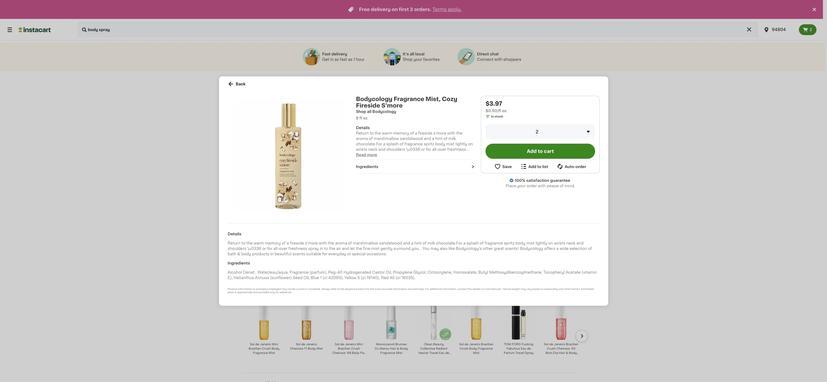 Task type: describe. For each thing, give the bounding box(es) containing it.
clean beauty collective radiant nectar travel eau de parfum spray image
[[417, 306, 452, 341]]

mist inside strawberry snowflakes travel size fine fragrance mist
[[269, 161, 275, 164]]

body inside aeropostale blushing body mist
[[427, 252, 435, 255]]

flor
[[360, 352, 366, 355]]

items
[[559, 290, 570, 294]]

walmart show all 20 items element
[[266, 190, 537, 195]]

hair inside moroccanoil brumes du maroc hair & body fragrance mist
[[390, 348, 397, 351]]

cake
[[377, 157, 384, 160]]

moroccanoil brumes du maroc hair & body fragrance mist
[[375, 343, 408, 355]]

shoulders for return to the warm memory of a fireside s'more with the aroma of marshmallow  sandalwood and a hint of milk chocolate.for a splash of fragrance  spritz body mist lightly on wrists  neck and shoulders \u0336 or for all-over freshness spray in to the air and let the fine mist gently surround you. . you may also like bodycology's other great scents! bodycology offers a wide selection of bath & body products in beautiful scents suitable for everyday or special occasions.
[[387, 148, 406, 151]]

mind.
[[565, 184, 576, 188]]

mist, for bodycology fragrance mist, coconut hibiscus
[[247, 252, 254, 255]]

bodycology's for return to the warm memory of a fireside s'more with the aroma of marshmallow  sandalwood and a hint of milk chocolate.for a splash of fragrance  spritz body mist lightly on wrists  neck and shoulders \u0336 or for all-over freshness spray in to the air and let the fine mist gently surround you. . you may also like bodycology's other great scents! bodycology offers a wide selection of bath & body products in beautiful scents suitable for everyday or special occasions.
[[389, 159, 416, 162]]

on inside product information or packaging displayed may not be current or complete. always refer to the physical product for the most accurate information and warnings. for additional information, contact the retailer or manufacturer. *actual weight may vary based on seasonality and other factors. estimated price is approximate and provided only for reference.
[[541, 288, 544, 290]]

luminous travel size fine fragrance mist button
[[543, 114, 581, 164]]

by inside walmart delivery by 5:55pm in-store prices
[[282, 196, 286, 199]]

mist left grande
[[371, 247, 380, 251]]

for down the displayed
[[276, 291, 279, 294]]

fine inside cozy vanilla bourbon fine fragrance mist
[[420, 157, 426, 160]]

de for sol de janeiro mini brazilian crush cheirosa '68 beija flor hair & body fragrance mist
[[341, 343, 344, 346]]

strawberry pound cake fine fragrance mist
[[377, 152, 407, 164]]

spray for return to the warm memory of a fireside s'more with the aroma of marshmallow  sandalwood and a hint of milk chocolate.for a splash of fragrance  spritz body mist lightly on wrists  neck and shoulders \u0336 or for all-over freshness spray in to the air and let the fine mist gently surround you. . you may also like bodycology's other great scents! bodycology offers a wide selection of bath & body products in beautiful scents suitable for everyday or special occasions.
[[356, 153, 367, 157]]

luminous travel size fine fragrance mist
[[546, 152, 577, 160]]

occasions. for return to the warm memory of a fireside s'more with the aroma of marshmallow  sandalwood and a hint of milk chocolate.for a splash of fragrance  spritz body mist lightly on wrists  neck and shoulders \u0336 or for all-over freshness  spray in to the air and let the fine mist gently surround you. . you may also like bodycology's other great scents! bodycology offers a wide selection of bath & body products in beautiful scents suitable for everyday or special occasions.
[[367, 252, 387, 256]]

gently for return to the warm memory of a fireside s'more with the aroma of marshmallow  sandalwood and a hint of milk chocolate.for a splash of fragrance  spritz body mist lightly on wrists  neck and shoulders \u0336 or for all-over freshness spray in to the air and let the fine mist gently surround you. . you may also like bodycology's other great scents! bodycology offers a wide selection of bath & body products in beautiful scents suitable for everyday or special occasions.
[[429, 153, 441, 157]]

body inside sol de janeiro mini brazilian crush cheirosa '68 beija flor hair & body fragrance mist
[[342, 356, 350, 359]]

bom
[[546, 352, 553, 355]]

store inside delivery by 5:50pm in-store prices
[[271, 105, 279, 108]]

may left vary
[[521, 288, 526, 290]]

size inside strawberry snowflakes travel size fine fragrance mist
[[262, 157, 269, 160]]

neck for return to the warm memory of a fireside s'more with the aroma of marshmallow  sandalwood and a hint of milk chocolate.for a splash of fragrance  spritz body mist lightly on wrists  neck and shoulders \u0336 or for all-over freshness spray in to the air and let the fine mist gently surround you. . you may also like bodycology's other great scents! bodycology offers a wide selection of bath & body products in beautiful scents suitable for everyday or special occasions.
[[368, 148, 378, 151]]

over for return to the warm memory of a fireside s'more with the aroma of marshmallow  sandalwood and a hint of milk chocolate.for a splash of fragrance  spritz body mist lightly on wrists  neck and shoulders \u0336 or for all-over freshness spray in to the air and let the fine mist gently surround you. . you may also like bodycology's other great scents! bodycology offers a wide selection of bath & body products in beautiful scents suitable for everyday or special occasions.
[[438, 148, 447, 151]]

not
[[288, 288, 292, 290]]

0 vertical spatial 40
[[338, 271, 343, 275]]

kenneth cole fragrance mist, for her image
[[502, 210, 537, 245]]

mist, inside 'kenneth cole fragrance mist, for her'
[[518, 252, 525, 255]]

strawberry pound cake fine fragrance mist image
[[374, 115, 409, 150]]

mist, for aeropostale body mist, peach + daisy
[[487, 248, 494, 251]]

octocrylene,
[[428, 271, 453, 275]]

walmart
[[266, 191, 282, 195]]

travel inside clean beauty collective radiant nectar travel eau de parfum spray
[[430, 352, 439, 355]]

warm for return to the warm memory of a fireside s'more with the aroma of marshmallow  sandalwood and a hint of milk chocolate.for a splash of fragrance  spritz body mist lightly on wrists  neck and shoulders \u0336 or for all-over freshness spray in to the air and let the fine mist gently surround you. . you may also like bodycology's other great scents! bodycology offers a wide selection of bath & body products in beautiful scents suitable for everyday or special occasions.
[[382, 131, 393, 135]]

read more button
[[356, 152, 377, 158]]

milk for return to the warm memory of a fireside s'more with the aroma of marshmallow  sandalwood and a hint of milk chocolate.for a splash of fragrance  spritz body mist lightly on wrists  neck and shoulders \u0336 or for all-over freshness spray in to the air and let the fine mist gently surround you. . you may also like bodycology's other great scents! bodycology offers a wide selection of bath & body products in beautiful scents suitable for everyday or special occasions.
[[449, 137, 456, 141]]

let for return to the warm memory of a fireside s'more with the aroma of marshmallow  sandalwood and a hint of milk chocolate.for a splash of fragrance  spritz body mist lightly on wrists  neck and shoulders \u0336 or for all-over freshness spray in to the air and let the fine mist gently surround you. . you may also like bodycology's other great scents! bodycology offers a wide selection of bath & body products in beautiful scents suitable for everyday or special occasions.
[[398, 153, 403, 157]]

orders.
[[415, 7, 432, 12]]

'68
[[347, 352, 352, 355]]

warm for return to the warm memory of a fireside s'more with the aroma of marshmallow  sandalwood and a hint of milk chocolate.for a splash of fragrance  spritz body mist lightly on wrists  neck and shoulders \u0336 or for all-over freshness  spray in to the air and let the fine mist gently surround you. . you may also like bodycology's other great scents! bodycology offers a wide selection of bath & body products in beautiful scents suitable for everyday or special occasions.
[[254, 242, 264, 245]]

body left coconut
[[241, 252, 251, 256]]

*actual
[[503, 288, 512, 290]]

prices inside delivery by 5:50pm in-store prices
[[280, 105, 290, 108]]

peace
[[547, 184, 559, 188]]

body inside "sol de janeiro brazilian crush body fragrance mist"
[[470, 348, 478, 351]]

mist inside into the night fine fragrance mist
[[481, 157, 488, 160]]

to inside add to list button
[[538, 165, 542, 169]]

and down packaging
[[253, 291, 258, 294]]

travel inside strawberry snowflakes travel size fine fragrance mist
[[253, 157, 262, 160]]

mist up cole
[[527, 242, 535, 245]]

body inside aeropostale body mist, peach + daisy
[[478, 248, 486, 251]]

add for add to list
[[529, 165, 537, 169]]

for up hibiscus
[[267, 247, 273, 251]]

sol de janeiro cheirosa 71 body mist button
[[288, 306, 326, 355]]

with for return to the warm memory of a fireside s'more with the aroma of marshmallow  sandalwood and a hint of milk chocolate.for a splash of fragrance  spritz body mist lightly on wrists  neck and shoulders \u0336 or for all-over freshness  spray in to the air and let the fine mist gently surround you. . you may also like bodycology's other great scents! bodycology offers a wide selection of bath & body products in beautiful scents suitable for everyday or special occasions.
[[319, 242, 327, 245]]

thousand for size
[[338, 152, 352, 155]]

and right 20
[[559, 288, 564, 290]]

radiant
[[436, 348, 448, 351]]

aeropostale for mist
[[418, 248, 436, 251]]

hair inside sol de janeiro mini brazilian crush cheirosa '68 beija flor hair & body fragrance mist
[[332, 356, 339, 359]]

special for return to the warm memory of a fireside s'more with the aroma of marshmallow  sandalwood and a hint of milk chocolate.for a splash of fragrance  spritz body mist lightly on wrists  neck and shoulders \u0336 or for all-over freshness  spray in to the air and let the fine mist gently surround you. . you may also like bodycology's other great scents! bodycology offers a wide selection of bath & body products in beautiful scents suitable for everyday or special occasions.
[[352, 252, 366, 256]]

fragrance inside strawberry pound cake fine fragrance mist
[[392, 157, 407, 160]]

on inside limited time offer region
[[392, 7, 398, 12]]

to left cake
[[372, 153, 376, 157]]

to left strawberry pound cake fine fragrance mist image
[[370, 131, 374, 135]]

fragrance inside a thousand wishes fine fragrance mist
[[299, 157, 314, 160]]

lightly for return to the warm memory of a fireside s'more with the aroma of marshmallow  sandalwood and a hint of milk chocolate.for a splash of fragrance  spritz body mist lightly on wrists  neck and shoulders \u0336 or for all-over freshness spray in to the air and let the fine mist gently surround you. . you may also like bodycology's other great scents! bodycology offers a wide selection of bath & body products in beautiful scents suitable for everyday or special occasions.
[[456, 142, 467, 146]]

add for add to cart
[[527, 149, 537, 154]]

strawberry for cake
[[378, 152, 395, 155]]

terms apply. link
[[433, 7, 462, 12]]

fine inside into the night fine fragrance mist
[[484, 152, 491, 155]]

chocolate.for for return to the warm memory of a fireside s'more with the aroma of marshmallow  sandalwood and a hint of milk chocolate.for a splash of fragrance  spritz body mist lightly on wrists  neck and shoulders \u0336 or for all-over freshness spray in to the air and let the fine mist gently surround you. . you may also like bodycology's other great scents! bodycology offers a wide selection of bath & body products in beautiful scents suitable for everyday or special occasions.
[[356, 142, 382, 146]]

physical
[[345, 288, 355, 290]]

add to cart button
[[486, 144, 596, 159]]

wide for return to the warm memory of a fireside s'more with the aroma of marshmallow  sandalwood and a hint of milk chocolate.for a splash of fragrance  spritz body mist lightly on wrists  neck and shoulders \u0336 or for all-over freshness spray in to the air and let the fine mist gently surround you. . you may also like bodycology's other great scents! bodycology offers a wide selection of bath & body products in beautiful scents suitable for everyday or special occasions.
[[396, 164, 405, 168]]

size inside luminous travel size fine fragrance mist
[[571, 152, 577, 155]]

vanilla inside cozy vanilla bourbon fine fragrance mist
[[427, 152, 437, 155]]

mist, for bodycology fragrance mist, cozy fireside s'more shop all bodycology 8 fl oz
[[426, 96, 441, 102]]

other for return to the warm memory of a fireside s'more with the aroma of marshmallow  sandalwood and a hint of milk chocolate.for a splash of fragrance  spritz body mist lightly on wrists  neck and shoulders \u0336 or for all-over freshness  spray in to the air and let the fine mist gently surround you. . you may also like bodycology's other great scents! bodycology offers a wide selection of bath & body products in beautiful scents suitable for everyday or special occasions.
[[483, 247, 493, 251]]

may inside return to the warm memory of a fireside s'more with the aroma of marshmallow  sandalwood and a hint of milk chocolate.for a splash of fragrance  spritz body mist lightly on wrists  neck and shoulders \u0336 or for all-over freshness spray in to the air and let the fine mist gently surround you. . you may also like bodycology's other great scents! bodycology offers a wide selection of bath & body products in beautiful scents suitable for everyday or special occasions.
[[364, 159, 372, 162]]

reference.
[[280, 291, 292, 294]]

you. for return to the warm memory of a fireside s'more with the aroma of marshmallow  sandalwood and a hint of milk chocolate.for a splash of fragrance  spritz body mist lightly on wrists  neck and shoulders \u0336 or for all-over freshness spray in to the air and let the fine mist gently surround you. . you may also like bodycology's other great scents! bodycology offers a wide selection of bath & body products in beautiful scents suitable for everyday or special occasions.
[[460, 153, 468, 157]]

all- for return to the warm memory of a fireside s'more with the aroma of marshmallow  sandalwood and a hint of milk chocolate.for a splash of fragrance  spritz body mist lightly on wrists  neck and shoulders \u0336 or for all-over freshness spray in to the air and let the fine mist gently surround you. . you may also like bodycology's other great scents! bodycology offers a wide selection of bath & body products in beautiful scents suitable for everyday or special occasions.
[[432, 148, 438, 151]]

aroma for return to the warm memory of a fireside s'more with the aroma of marshmallow  sandalwood and a hint of milk chocolate.for a splash of fragrance  spritz body mist lightly on wrists  neck and shoulders \u0336 or for all-over freshness spray in to the air and let the fine mist gently surround you. . you may also like bodycology's other great scents! bodycology offers a wide selection of bath & body products in beautiful scents suitable for everyday or special occasions.
[[356, 137, 368, 141]]

tom ford fucking fabulous eau de parfum travel spray
[[504, 343, 534, 355]]

1 (ci from the left
[[323, 276, 328, 280]]

current
[[296, 288, 305, 290]]

splash for return to the warm memory of a fireside s'more with the aroma of marshmallow  sandalwood and a hint of milk chocolate.for a splash of fragrance  spritz body mist lightly on wrists  neck and shoulders \u0336 or for all-over freshness  spray in to the air and let the fine mist gently surround you. . you may also like bodycology's other great scents! bodycology offers a wide selection of bath & body products in beautiful scents suitable for everyday or special occasions.
[[467, 242, 479, 245]]

1
[[320, 276, 322, 280]]

fragrance inside bodycology fragrance mist, cozy fireside s'more
[[351, 248, 366, 251]]

parfum inside the tom ford fucking fabulous eau de parfum travel spray
[[504, 352, 515, 355]]

$3.97 $0.50/fl oz
[[486, 101, 507, 113]]

strawberry for travel
[[247, 152, 264, 155]]

fine inside strawberry snowflakes fine fragrance mist
[[505, 157, 511, 160]]

refer
[[331, 288, 337, 290]]

into the night fine fragrance mist image
[[459, 115, 494, 150]]

and left warnings.
[[408, 288, 413, 290]]

cheirosa inside sol de janeiro brazilian crush cheirosa '40 bom dia hair & body fragrance mist
[[557, 348, 570, 351]]

for up cozy vanilla bourbon fine fragrance mist
[[426, 148, 432, 151]]

mini for sol de janeiro mini brazilian crush cheirosa '68 beija flor hair & body fragrance mist
[[357, 343, 363, 346]]

cole
[[522, 248, 529, 251]]

sol de janeiro brazilian crush cheirosa '40 bom dia hair & body fragrance mist image
[[544, 306, 579, 341]]

fl
[[360, 116, 362, 120]]

nectar
[[419, 352, 429, 355]]

on inside return to the warm memory of a fireside s'more with the aroma of marshmallow  sandalwood and a hint of milk chocolate.for a splash of fragrance  spritz body mist lightly on wrists  neck and shoulders \u0336 or for all-over freshness  spray in to the air and let the fine mist gently surround you. . you may also like bodycology's other great scents! bodycology offers a wide selection of bath & body products in beautiful scents suitable for everyday or special occasions.
[[549, 242, 554, 245]]

delivery inside walmart delivery by 5:55pm in-store prices
[[269, 196, 282, 199]]

mist inside sol de janeiro brazilian crush cheirosa '40 bom dia hair & body fragrance mist
[[566, 356, 573, 359]]

local
[[416, 52, 425, 56]]

3 (ci from the left
[[396, 276, 401, 280]]

clean beauty collective radiant nectar travel eau de parfum spray button
[[415, 306, 453, 359]]

or right "current"
[[306, 288, 308, 290]]

bodycology for bodycology fragrance mist, cozy fireside s'more
[[332, 248, 351, 251]]

2 inside 'button'
[[811, 28, 813, 32]]

chat
[[490, 52, 499, 56]]

bodycology fragrance mist, cozy fireside s'more button
[[330, 210, 368, 264]]

in right coconut
[[270, 252, 274, 256]]

bodycology fragrance mist, cozy fireside s'more
[[332, 248, 366, 260]]

fine inside strawberry pound cake fine fragrance mist
[[385, 157, 391, 160]]

may inside return to the warm memory of a fireside s'more with the aroma of marshmallow  sandalwood and a hint of milk chocolate.for a splash of fragrance  spritz body mist lightly on wrists  neck and shoulders \u0336 or for all-over freshness  spray in to the air and let the fine mist gently surround you. . you may also like bodycology's other great scents! bodycology offers a wide selection of bath & body products in beautiful scents suitable for everyday or special occasions.
[[431, 247, 439, 251]]

to right bodycology fragrance mist, cherry blossom
[[324, 247, 328, 251]]

fragrance inside sol de janeiro mini brazilian crush body fragrance mist
[[253, 352, 268, 355]]

to left bodycology fragrance mist, coconut hibiscus image
[[242, 242, 245, 245]]

scents for return to the warm memory of a fireside s'more with the aroma of marshmallow  sandalwood and a hint of milk chocolate.for a splash of fragrance  spritz body mist lightly on wrists  neck and shoulders \u0336 or for all-over freshness  spray in to the air and let the fine mist gently surround you. . you may also like bodycology's other great scents! bodycology offers a wide selection of bath & body products in beautiful scents suitable for everyday or special occasions.
[[293, 252, 305, 256]]

you for return to the warm memory of a fireside s'more with the aroma of marshmallow  sandalwood and a hint of milk chocolate.for a splash of fragrance  spritz body mist lightly on wrists  neck and shoulders \u0336 or for all-over freshness  spray in to the air and let the fine mist gently surround you. . you may also like bodycology's other great scents! bodycology offers a wide selection of bath & body products in beautiful scents suitable for everyday or special occasions.
[[423, 247, 430, 251]]

return to the warm memory of a fireside s'more with the aroma of marshmallow  sandalwood and a hint of milk chocolate.for a splash of fragrance  spritz body mist lightly on wrists  neck and shoulders \u0336 or for all-over freshness  spray in to the air and let the fine mist gently surround you. . you may also like bodycology's other great scents! bodycology offers a wide selection of bath & body products in beautiful scents suitable for everyday or special occasions.
[[228, 242, 592, 256]]

strawberry snowflakes fine fragrance mist button
[[500, 114, 538, 164]]

fireside for return to the warm memory of a fireside s'more with the aroma of marshmallow  sandalwood and a hint of milk chocolate.for a splash of fragrance  spritz body mist lightly on wrists  neck and shoulders \u0336 or for all-over freshness  spray in to the air and let the fine mist gently surround you. . you may also like bodycology's other great scents! bodycology offers a wide selection of bath & body products in beautiful scents suitable for everyday or special occasions.
[[290, 242, 304, 245]]

crush inside sol de janeiro mini brazilian crush cheirosa '68 beija flor hair & body fragrance mist
[[351, 348, 360, 351]]

sol de janeiro brazilian crush body fragrance mist button
[[458, 306, 496, 359]]

thousand for fragrance
[[295, 152, 310, 155]]

1 information from the left
[[238, 288, 252, 290]]

apply.
[[448, 7, 462, 12]]

kenneth cole fragrance mist, for her
[[502, 248, 537, 255]]

and right cake
[[390, 153, 397, 157]]

brazilian inside sol de janeiro brazilian crush cheirosa '40 bom dia hair & body fragrance mist
[[566, 343, 579, 346]]

. for return to the warm memory of a fireside s'more with the aroma of marshmallow  sandalwood and a hint of milk chocolate.for a splash of fragrance  spritz body mist lightly on wrists  neck and shoulders \u0336 or for all-over freshness  spray in to the air and let the fine mist gently surround you. . you may also like bodycology's other great scents! bodycology offers a wide selection of bath & body products in beautiful scents suitable for everyday or special occasions.
[[421, 247, 422, 251]]

a for a thousand wishes travel size fine fragrance mist
[[335, 152, 337, 155]]

store inside walmart delivery by 5:55pm in-store prices
[[271, 201, 279, 203]]

in down a thousand wishes travel size fine fragrance mist
[[356, 169, 360, 173]]

place your order with peace of mind.
[[506, 184, 576, 188]]

product information or packaging displayed may not be current or complete. always refer to the physical product for the most accurate information and warnings. for additional information, contact the retailer or manufacturer. *actual weight may vary based on seasonality and other factors. estimated price is approximate and provided only for reference.
[[228, 288, 594, 294]]

(sunflower)
[[270, 276, 292, 280]]

strawberry snowflakes travel size fine fragrance mist image
[[247, 115, 282, 150]]

fireside for bodycology fragrance mist, cozy fireside s'more
[[352, 252, 363, 255]]

spray inside the tom ford fucking fabulous eau de parfum travel spray
[[525, 352, 534, 355]]

8
[[356, 116, 359, 120]]

\u0336 for return to the warm memory of a fireside s'more with the aroma of marshmallow  sandalwood and a hint of milk chocolate.for a splash of fragrance  spritz body mist lightly on wrists  neck and shoulders \u0336 or for all-over freshness spray in to the air and let the fine mist gently surround you. . you may also like bodycology's other great scents! bodycology offers a wide selection of bath & body products in beautiful scents suitable for everyday or special occasions.
[[407, 148, 420, 151]]

list
[[543, 165, 549, 169]]

sol de janeiro brazilian crush cheirosa '40 bom dia hair & body fragrance mist button
[[543, 306, 581, 359]]

night
[[475, 152, 483, 155]]

cheirosa inside sol de janeiro mini brazilian crush cheirosa '68 beija flor hair & body fragrance mist
[[333, 352, 346, 355]]

may up reference.
[[282, 288, 287, 290]]

in right 'read'
[[368, 153, 371, 157]]

fine for return to the warm memory of a fireside s'more with the aroma of marshmallow  sandalwood and a hint of milk chocolate.for a splash of fragrance  spritz body mist lightly on wrists  neck and shoulders \u0336 or for all-over freshness spray in to the air and let the fine mist gently surround you. . you may also like bodycology's other great scents! bodycology offers a wide selection of bath & body products in beautiful scents suitable for everyday or special occasions.
[[411, 153, 418, 157]]

sol de janeiro mini brazilian crush body fragrance mist
[[249, 343, 280, 355]]

manufacturer.
[[485, 288, 502, 290]]

bodycology fragrance mist, cherry blossom image
[[289, 210, 324, 245]]

in
[[491, 115, 494, 118]]

lightly for return to the warm memory of a fireside s'more with the aroma of marshmallow  sandalwood and a hint of milk chocolate.for a splash of fragrance  spritz body mist lightly on wrists  neck and shoulders \u0336 or for all-over freshness  spray in to the air and let the fine mist gently surround you. . you may also like bodycology's other great scents! bodycology offers a wide selection of bath & body products in beautiful scents suitable for everyday or special occasions.
[[536, 242, 548, 245]]

save button
[[495, 163, 512, 170]]

body up bourbon
[[436, 142, 446, 146]]

0 horizontal spatial oil,
[[304, 276, 310, 280]]

cheirosa inside sol de janeiro cheirosa 71 body mist
[[290, 348, 304, 351]]

for inside 'kenneth cole fragrance mist, for her'
[[526, 252, 531, 255]]

strawberry pound cake fine fragrance mist button
[[373, 114, 411, 168]]

propylene
[[393, 271, 413, 275]]

for left "body
[[276, 76, 288, 84]]

bodycology fragrance mist, cozy fireside s'more image inside button
[[332, 210, 367, 245]]

body inside sol de janeiro brazilian crush cheirosa '40 bom dia hair & body fragrance mist
[[569, 352, 577, 355]]

fragrance inside the bodycology fragrance mist, cozy fireside s'more shop all bodycology 8 fl oz
[[394, 96, 425, 102]]

2 field
[[486, 124, 596, 140]]

crush inside "sol de janeiro brazilian crush body fragrance mist"
[[460, 348, 469, 351]]

spritz for return to the warm memory of a fireside s'more with the aroma of marshmallow  sandalwood and a hint of milk chocolate.for a splash of fragrance  spritz body mist lightly on wrists  neck and shoulders \u0336 or for all-over freshness spray in to the air and let the fine mist gently surround you. . you may also like bodycology's other great scents! bodycology offers a wide selection of bath & body products in beautiful scents suitable for everyday or special occasions.
[[424, 142, 435, 146]]

aeropostale body mist, peach + daisy image
[[459, 210, 494, 245]]

2 button
[[800, 24, 817, 35]]

or up hydrogenated
[[347, 252, 351, 256]]

fragrance inside a thousand wishes travel size fine fragrance mist
[[338, 161, 353, 164]]

mist inside aeropostale blushing body mist
[[435, 252, 442, 255]]

fine inside strawberry snowflakes travel size fine fragrance mist
[[269, 157, 276, 160]]

details inside button
[[356, 126, 370, 130]]

or up coconut
[[262, 247, 266, 251]]

aeropostale body mist, peach + daisy button
[[458, 210, 496, 259]]

everyday for return to the warm memory of a fireside s'more with the aroma of marshmallow  sandalwood and a hint of milk chocolate.for a splash of fragrance  spritz body mist lightly on wrists  neck and shoulders \u0336 or for all-over freshness  spray in to the air and let the fine mist gently surround you. . you may also like bodycology's other great scents! bodycology offers a wide selection of bath & body products in beautiful scents suitable for everyday or special occasions.
[[329, 252, 346, 256]]

s'more for return to the warm memory of a fireside s'more with the aroma of marshmallow  sandalwood and a hint of milk chocolate.for a splash of fragrance  spritz body mist lightly on wrists  neck and shoulders \u0336 or for all-over freshness  spray in to the air and let the fine mist gently surround you. . you may also like bodycology's other great scents! bodycology offers a wide selection of bath & body products in beautiful scents suitable for everyday or special occasions.
[[305, 242, 318, 245]]

direct
[[477, 52, 490, 56]]

return to the warm memory of a fireside s'more with the aroma of marshmallow  sandalwood and a hint of milk chocolate.for a splash of fragrance  spritz body mist lightly on wrists  neck and shoulders \u0336 or for all-over freshness spray in to the air and let the fine mist gently surround you. . you may also like bodycology's other great scents! bodycology offers a wide selection of bath & body products in beautiful scents suitable for everyday or special occasions.
[[356, 131, 473, 173]]

into the night fine fragrance mist button
[[458, 114, 496, 164]]

based
[[533, 288, 540, 290]]

fragrance inside moroccanoil brumes du maroc hair & body fragrance mist
[[381, 352, 396, 355]]

best seller
[[291, 144, 305, 147]]

a for a thousand wishes fine fragrance mist
[[292, 152, 294, 155]]

mist inside sol de janeiro mini brazilian crush body fragrance mist
[[269, 352, 275, 355]]

for up the walmart show all 20 items element
[[408, 169, 413, 173]]

kenneth
[[509, 248, 522, 251]]

delivery for delivery by 6:00pm
[[269, 291, 282, 294]]

\u0336 for return to the warm memory of a fireside s'more with the aroma of marshmallow  sandalwood and a hint of milk chocolate.for a splash of fragrance  spritz body mist lightly on wrists  neck and shoulders \u0336 or for all-over freshness  spray in to the air and let the fine mist gently surround you. . you may also like bodycology's other great scents! bodycology offers a wide selection of bath & body products in beautiful scents suitable for everyday or special occasions.
[[248, 247, 261, 251]]

all for view
[[548, 290, 552, 294]]

first
[[399, 7, 409, 12]]

suitable for return to the warm memory of a fireside s'more with the aroma of marshmallow  sandalwood and a hint of milk chocolate.for a splash of fragrance  spritz body mist lightly on wrists  neck and shoulders \u0336 or for all-over freshness spray in to the air and let the fine mist gently surround you. . you may also like bodycology's other great scents! bodycology offers a wide selection of bath & body products in beautiful scents suitable for everyday or special occasions.
[[392, 169, 407, 173]]

and up spray,
[[577, 242, 584, 245]]

mist inside "sol de janeiro brazilian crush body fragrance mist"
[[474, 352, 480, 355]]

alcohol denat.. water/eau/aqua, fragrance (parfum), peg-40 hydrogenated castor oil, propylene glycol, octocrylene, homosalate, butyl methoxydibenzoylmethane, tocopheryl acetate (vitamin e), helianthus annuus (sunflower) seed oil, blue 1 (ci 42090), yellow 5 (ci 19140), red 40 (ci 16035).
[[228, 271, 597, 280]]

2 inside field
[[536, 130, 539, 134]]

approximate
[[237, 291, 253, 294]]

a thousand wishes travel size fine fragrance mist button
[[330, 114, 368, 168]]

grande
[[387, 248, 398, 251]]

brazilian inside sol de janeiro mini brazilian crush body fragrance mist
[[249, 348, 261, 351]]

body inside sol de janeiro mini brazilian crush body fragrance mist
[[272, 348, 280, 351]]

warnings.
[[413, 288, 425, 290]]

fragrance inside body fantasies fragrance body spray, vanilla
[[545, 252, 560, 255]]

5
[[358, 276, 360, 280]]

add to list
[[529, 165, 549, 169]]

1 vertical spatial 40
[[390, 276, 395, 280]]

tocopheryl
[[544, 271, 565, 275]]

beautiful for return to the warm memory of a fireside s'more with the aroma of marshmallow  sandalwood and a hint of milk chocolate.for a splash of fragrance  spritz body mist lightly on wrists  neck and shoulders \u0336 or for all-over freshness  spray in to the air and let the fine mist gently surround you. . you may also like bodycology's other great scents! bodycology offers a wide selection of bath & body products in beautiful scents suitable for everyday or special occasions.
[[275, 252, 292, 256]]

0 horizontal spatial ingredients
[[228, 262, 250, 265]]

& inside sol de janeiro brazilian crush cheirosa '40 bom dia hair & body fragrance mist
[[566, 352, 569, 355]]

save
[[503, 165, 512, 169]]

let for return to the warm memory of a fireside s'more with the aroma of marshmallow  sandalwood and a hint of milk chocolate.for a splash of fragrance  spritz body mist lightly on wrists  neck and shoulders \u0336 or for all-over freshness  spray in to the air and let the fine mist gently surround you. . you may also like bodycology's other great scents! bodycology offers a wide selection of bath & body products in beautiful scents suitable for everyday or special occasions.
[[350, 247, 355, 251]]

hint for return to the warm memory of a fireside s'more with the aroma of marshmallow  sandalwood and a hint of milk chocolate.for a splash of fragrance  spritz body mist lightly on wrists  neck and shoulders \u0336 or for all-over freshness spray in to the air and let the fine mist gently surround you. . you may also like bodycology's other great scents! bodycology offers a wide selection of bath & body products in beautiful scents suitable for everyday or special occasions.
[[436, 137, 443, 141]]

& inside return to the warm memory of a fireside s'more with the aroma of marshmallow  sandalwood and a hint of milk chocolate.for a splash of fragrance  spritz body mist lightly on wrists  neck and shoulders \u0336 or for all-over freshness spray in to the air and let the fine mist gently surround you. . you may also like bodycology's other great scents! bodycology offers a wide selection of bath & body products in beautiful scents suitable for everyday or special occasions.
[[439, 164, 442, 168]]

only
[[270, 291, 275, 294]]

delivery for delivery by 5:50pm in-store prices
[[269, 100, 282, 103]]

beija
[[352, 352, 360, 355]]

1 vertical spatial details
[[228, 232, 242, 236]]

2 (ci from the left
[[361, 276, 366, 280]]

$0.50/fl
[[486, 109, 502, 113]]

you for return to the warm memory of a fireside s'more with the aroma of marshmallow  sandalwood and a hint of milk chocolate.for a splash of fragrance  spritz body mist lightly on wrists  neck and shoulders \u0336 or for all-over freshness spray in to the air and let the fine mist gently surround you. . you may also like bodycology's other great scents! bodycology offers a wide selection of bath & body products in beautiful scents suitable for everyday or special occasions.
[[356, 159, 363, 162]]

spritz for return to the warm memory of a fireside s'more with the aroma of marshmallow  sandalwood and a hint of milk chocolate.for a splash of fragrance  spritz body mist lightly on wrists  neck and shoulders \u0336 or for all-over freshness  spray in to the air and let the fine mist gently surround you. . you may also like bodycology's other great scents! bodycology offers a wide selection of bath & body products in beautiful scents suitable for everyday or special occasions.
[[504, 242, 515, 245]]

bodycology inside return to the warm memory of a fireside s'more with the aroma of marshmallow  sandalwood and a hint of milk chocolate.for a splash of fragrance  spritz body mist lightly on wrists  neck and shoulders \u0336 or for all-over freshness spray in to the air and let the fine mist gently surround you. . you may also like bodycology's other great scents! bodycology offers a wide selection of bath & body products in beautiful scents suitable for everyday or special occasions.
[[356, 164, 379, 168]]

3
[[410, 7, 413, 12]]

mist inside strawberry pound cake fine fragrance mist
[[389, 161, 395, 164]]

collective
[[421, 348, 436, 351]]

terms
[[433, 7, 447, 12]]

fragrance inside 'kenneth cole fragrance mist, for her'
[[502, 252, 517, 255]]

you. for return to the warm memory of a fireside s'more with the aroma of marshmallow  sandalwood and a hint of milk chocolate.for a splash of fragrance  spritz body mist lightly on wrists  neck and shoulders \u0336 or for all-over freshness  spray in to the air and let the fine mist gently surround you. . you may also like bodycology's other great scents! bodycology offers a wide selection of bath & body products in beautiful scents suitable for everyday or special occasions.
[[412, 247, 420, 251]]

ariana grande body mist, sweet like candy button
[[373, 210, 411, 259]]

and down details button
[[424, 137, 431, 141]]

or down cozy vanilla bourbon fine fragrance mist
[[433, 169, 437, 173]]

bodycology for bodycology fragrance mist, cozy fireside s'more shop all bodycology 8 fl oz
[[356, 96, 393, 102]]

for up (parfum), at the left of page
[[322, 252, 328, 256]]

bodycology for bodycology fragrance mist, coconut hibiscus
[[247, 248, 266, 251]]

sandalwood for return to the warm memory of a fireside s'more with the aroma of marshmallow  sandalwood and a hint of milk chocolate.for a splash of fragrance  spritz body mist lightly on wrists  neck and shoulders \u0336 or for all-over freshness  spray in to the air and let the fine mist gently surround you. . you may also like bodycology's other great scents! bodycology offers a wide selection of bath & body products in beautiful scents suitable for everyday or special occasions.
[[379, 242, 402, 245]]

bodycology fragrance mist, cherry blossom button
[[288, 210, 326, 259]]

memory for return to the warm memory of a fireside s'more with the aroma of marshmallow  sandalwood and a hint of milk chocolate.for a splash of fragrance  spritz body mist lightly on wrists  neck and shoulders \u0336 or for all-over freshness  spray in to the air and let the fine mist gently surround you. . you may also like bodycology's other great scents! bodycology offers a wide selection of bath & body products in beautiful scents suitable for everyday or special occasions.
[[265, 242, 281, 245]]

order inside button
[[576, 165, 587, 169]]

aeropostale body mist, peach + daisy
[[459, 248, 494, 255]]

limited time offer region
[[0, 0, 812, 19]]

or left packaging
[[253, 288, 255, 290]]

0 vertical spatial oil,
[[386, 271, 392, 275]]

vanilla inside body fantasies fragrance body spray, vanilla
[[557, 257, 567, 260]]

fine inside luminous travel size fine fragrance mist
[[547, 157, 553, 160]]

prices inside walmart delivery by 5:55pm in-store prices
[[280, 201, 290, 203]]

blue
[[311, 276, 319, 280]]

products for return to the warm memory of a fireside s'more with the aroma of marshmallow  sandalwood and a hint of milk chocolate.for a splash of fragrance  spritz body mist lightly on wrists  neck and shoulders \u0336 or for all-over freshness  spray in to the air and let the fine mist gently surround you. . you may also like bodycology's other great scents! bodycology offers a wide selection of bath & body products in beautiful scents suitable for everyday or special occasions.
[[252, 252, 269, 256]]

wrists for return to the warm memory of a fireside s'more with the aroma of marshmallow  sandalwood and a hint of milk chocolate.for a splash of fragrance  spritz body mist lightly on wrists  neck and shoulders \u0336 or for all-over freshness  spray in to the air and let the fine mist gently surround you. . you may also like bodycology's other great scents! bodycology offers a wide selection of bath & body products in beautiful scents suitable for everyday or special occasions.
[[554, 242, 566, 245]]

fragrance inside "bodycology fragrance mist, coconut hibiscus"
[[266, 248, 281, 251]]

6:00pm
[[287, 291, 299, 294]]

factors.
[[572, 288, 581, 290]]

and up cake
[[379, 148, 386, 151]]

sol de janeiro mini brazilian crush body fragrance mist button
[[245, 306, 283, 359]]

mist up ingredients button
[[419, 153, 428, 157]]

mist inside sol de janeiro cheirosa 71 body mist
[[317, 348, 323, 351]]

de for sol de janeiro brazilian crush cheirosa '40 bom dia hair & body fragrance mist
[[550, 343, 554, 346]]

ingredients inside button
[[356, 165, 379, 169]]

hint for return to the warm memory of a fireside s'more with the aroma of marshmallow  sandalwood and a hint of milk chocolate.for a splash of fragrance  spritz body mist lightly on wrists  neck and shoulders \u0336 or for all-over freshness  spray in to the air and let the fine mist gently surround you. . you may also like bodycology's other great scents! bodycology offers a wide selection of bath & body products in beautiful scents suitable for everyday or special occasions.
[[415, 242, 422, 245]]

travel inside a thousand wishes travel size fine fragrance mist
[[338, 157, 347, 160]]

wide for return to the warm memory of a fireside s'more with the aroma of marshmallow  sandalwood and a hint of milk chocolate.for a splash of fragrance  spritz body mist lightly on wrists  neck and shoulders \u0336 or for all-over freshness  spray in to the air and let the fine mist gently surround you. . you may also like bodycology's other great scents! bodycology offers a wide selection of bath & body products in beautiful scents suitable for everyday or special occasions.
[[560, 247, 569, 251]]

'40
[[571, 348, 576, 351]]

for inside product information or packaging displayed may not be current or complete. always refer to the physical product for the most accurate information and warnings. for additional information, contact the retailer or manufacturer. *actual weight may vary based on seasonality and other factors. estimated price is approximate and provided only for reference.
[[425, 288, 429, 290]]

strawberry for fine
[[502, 152, 519, 155]]

the inside into the night fine fragrance mist
[[470, 152, 475, 155]]

mini for sol de janeiro mini brazilian crush body fragrance mist
[[272, 343, 278, 346]]



Task type: vqa. For each thing, say whether or not it's contained in the screenshot.
2nd the items from right
no



Task type: locate. For each thing, give the bounding box(es) containing it.
0 horizontal spatial warm
[[254, 242, 264, 245]]

fireside for return to the warm memory of a fireside s'more with the aroma of marshmallow  sandalwood and a hint of milk chocolate.for a splash of fragrance  spritz body mist lightly on wrists  neck and shoulders \u0336 or for all-over freshness spray in to the air and let the fine mist gently surround you. . you may also like bodycology's other great scents! bodycology offers a wide selection of bath & body products in beautiful scents suitable for everyday or special occasions.
[[418, 131, 433, 135]]

bath for return to the warm memory of a fireside s'more with the aroma of marshmallow  sandalwood and a hint of milk chocolate.for a splash of fragrance  spritz body mist lightly on wrists  neck and shoulders \u0336 or for all-over freshness spray in to the air and let the fine mist gently surround you. . you may also like bodycology's other great scents! bodycology offers a wide selection of bath & body products in beautiful scents suitable for everyday or special occasions.
[[429, 164, 438, 168]]

strawberry inside strawberry snowflakes travel size fine fragrance mist
[[247, 152, 264, 155]]

0 vertical spatial air
[[384, 153, 389, 157]]

de for sol de janeiro mini brazilian crush body fragrance mist
[[256, 343, 259, 346]]

delivery inside limited time offer region
[[371, 7, 391, 12]]

return for return to the warm memory of a fireside s'more with the aroma of marshmallow  sandalwood and a hint of milk chocolate.for a splash of fragrance  spritz body mist lightly on wrists  neck and shoulders \u0336 or for all-over freshness spray in to the air and let the fine mist gently surround you. . you may also like bodycology's other great scents! bodycology offers a wide selection of bath & body products in beautiful scents suitable for everyday or special occasions.
[[356, 131, 369, 135]]

body inside the ariana grande body mist, sweet like candy
[[399, 248, 407, 251]]

the
[[375, 131, 381, 135], [457, 131, 463, 135], [470, 152, 475, 155], [377, 153, 383, 157], [404, 153, 410, 157], [246, 242, 253, 245], [328, 242, 334, 245], [329, 247, 335, 251], [356, 247, 362, 251], [341, 288, 345, 290], [370, 288, 374, 290], [468, 288, 472, 290]]

beautiful left cherry
[[275, 252, 292, 256]]

1 vertical spatial offers
[[545, 247, 556, 251]]

satisfaction
[[527, 179, 550, 183]]

sol for sol de janeiro cheirosa 71 body mist
[[296, 343, 301, 346]]

fragrance inside "sol de janeiro brazilian crush body fragrance mist"
[[478, 348, 493, 351]]

mist, inside bodycology fragrance mist, cherry blossom
[[291, 252, 298, 255]]

mist inside sol de janeiro mini brazilian crush cheirosa '68 beija flor hair & body fragrance mist
[[346, 361, 353, 364]]

1 horizontal spatial eau
[[521, 348, 527, 351]]

0 vertical spatial hint
[[436, 137, 443, 141]]

on inside return to the warm memory of a fireside s'more with the aroma of marshmallow  sandalwood and a hint of milk chocolate.for a splash of fragrance  spritz body mist lightly on wrists  neck and shoulders \u0336 or for all-over freshness spray in to the air and let the fine mist gently surround you. . you may also like bodycology's other great scents! bodycology offers a wide selection of bath & body products in beautiful scents suitable for everyday or special occasions.
[[468, 142, 473, 146]]

2 horizontal spatial with
[[538, 184, 546, 188]]

0 horizontal spatial s'more
[[344, 257, 355, 260]]

eau inside the tom ford fucking fabulous eau de parfum travel spray
[[521, 348, 527, 351]]

mist, inside the bodycology fragrance mist, cozy fireside s'more shop all bodycology 8 fl oz
[[426, 96, 441, 102]]

parfum inside clean beauty collective radiant nectar travel eau de parfum spray
[[424, 356, 435, 359]]

2 strawberry from the left
[[378, 152, 395, 155]]

0 horizontal spatial aeropostale
[[418, 248, 436, 251]]

s'more up bodycology fragrance mist, cherry blossom
[[305, 242, 318, 245]]

details
[[356, 126, 370, 130], [228, 232, 242, 236]]

2 by from the top
[[282, 196, 286, 199]]

gently up sweet
[[381, 247, 393, 251]]

fine inside a thousand wishes fine fragrance mist
[[292, 157, 298, 160]]

fragrance
[[394, 96, 425, 102], [299, 157, 314, 160], [392, 157, 407, 160], [427, 157, 442, 160], [466, 157, 481, 160], [512, 157, 527, 160], [554, 157, 569, 160], [253, 161, 268, 164], [338, 161, 353, 164], [266, 248, 281, 251], [309, 248, 324, 251], [351, 248, 366, 251], [502, 252, 517, 255], [545, 252, 560, 255], [290, 271, 309, 275], [478, 348, 493, 351], [253, 352, 268, 355], [381, 352, 396, 355], [351, 356, 366, 359], [551, 356, 566, 359]]

(parfum),
[[310, 271, 327, 275]]

walmart delivery by 5:55pm in-store prices
[[266, 191, 299, 203]]

5:55pm
[[287, 196, 299, 199]]

100% satisfaction guarantee link
[[515, 178, 571, 183]]

delivery for free
[[371, 7, 391, 12]]

delivery down the displayed
[[269, 291, 282, 294]]

a down best
[[292, 152, 294, 155]]

1 horizontal spatial beautiful
[[361, 169, 377, 173]]

great
[[428, 159, 438, 162], [494, 247, 504, 251]]

snowflakes up add to list button
[[519, 152, 536, 155]]

0 vertical spatial spray
[[525, 352, 534, 355]]

1 horizontal spatial shoulders
[[387, 148, 406, 151]]

chocolate.for up blushing
[[436, 242, 463, 245]]

1 aeropostale from the left
[[418, 248, 436, 251]]

0 horizontal spatial hint
[[415, 242, 422, 245]]

chocolate.for for return to the warm memory of a fireside s'more with the aroma of marshmallow  sandalwood and a hint of milk chocolate.for a splash of fragrance  spritz body mist lightly on wrists  neck and shoulders \u0336 or for all-over freshness  spray in to the air and let the fine mist gently surround you. . you may also like bodycology's other great scents! bodycology offers a wide selection of bath & body products in beautiful scents suitable for everyday or special occasions.
[[436, 242, 463, 245]]

aeropostale blushing body mist image
[[417, 210, 452, 245]]

0 vertical spatial occasions.
[[453, 169, 473, 173]]

0 horizontal spatial also
[[373, 159, 381, 162]]

a thousand wishes fine fragrance mist image
[[289, 115, 324, 150]]

oz inside the $3.97 $0.50/fl oz
[[503, 109, 507, 113]]

0 horizontal spatial size
[[262, 157, 269, 160]]

1 by from the top
[[282, 100, 286, 103]]

shoulders for return to the warm memory of a fireside s'more with the aroma of marshmallow  sandalwood and a hint of milk chocolate.for a splash of fragrance  spritz body mist lightly on wrists  neck and shoulders \u0336 or for all-over freshness  spray in to the air and let the fine mist gently surround you. . you may also like bodycology's other great scents! bodycology offers a wide selection of bath & body products in beautiful scents suitable for everyday or special occasions.
[[228, 247, 247, 251]]

other inside product information or packaging displayed may not be current or complete. always refer to the physical product for the most accurate information and warnings. for additional information, contact the retailer or manufacturer. *actual weight may vary based on seasonality and other factors. estimated price is approximate and provided only for reference.
[[565, 288, 571, 290]]

travel inside luminous travel size fine fragrance mist
[[562, 152, 570, 155]]

strawberry snowflakes travel size fine fragrance mist
[[247, 152, 281, 164]]

glycol,
[[414, 271, 427, 275]]

0 horizontal spatial strawberry
[[247, 152, 264, 155]]

fucking
[[522, 343, 534, 346]]

crush
[[262, 348, 271, 351], [351, 348, 360, 351], [460, 348, 469, 351], [547, 348, 556, 351]]

& inside moroccanoil brumes du maroc hair & body fragrance mist
[[397, 348, 400, 351]]

over up bourbon
[[438, 148, 447, 151]]

gently for return to the warm memory of a fireside s'more with the aroma of marshmallow  sandalwood and a hint of milk chocolate.for a splash of fragrance  spritz body mist lightly on wrists  neck and shoulders \u0336 or for all-over freshness  spray in to the air and let the fine mist gently surround you. . you may also like bodycology's other great scents! bodycology offers a wide selection of bath & body products in beautiful scents suitable for everyday or special occasions.
[[381, 247, 393, 251]]

0 horizontal spatial scents!
[[439, 159, 453, 162]]

0 horizontal spatial .
[[421, 247, 422, 251]]

5:50pm
[[287, 100, 299, 103]]

other for return to the warm memory of a fireside s'more with the aroma of marshmallow  sandalwood and a hint of milk chocolate.for a splash of fragrance  spritz body mist lightly on wrists  neck and shoulders \u0336 or for all-over freshness spray in to the air and let the fine mist gently surround you. . you may also like bodycology's other great scents! bodycology offers a wide selection of bath & body products in beautiful scents suitable for everyday or special occasions.
[[417, 159, 427, 162]]

sol inside sol de janeiro mini brazilian crush body fragrance mist
[[250, 343, 255, 346]]

1 store from the top
[[271, 105, 279, 108]]

occasions. for return to the warm memory of a fireside s'more with the aroma of marshmallow  sandalwood and a hint of milk chocolate.for a splash of fragrance  spritz body mist lightly on wrists  neck and shoulders \u0336 or for all-over freshness spray in to the air and let the fine mist gently surround you. . you may also like bodycology's other great scents! bodycology offers a wide selection of bath & body products in beautiful scents suitable for everyday or special occasions.
[[453, 169, 473, 173]]

1 delivery from the top
[[269, 100, 282, 103]]

you left blushing
[[423, 247, 430, 251]]

add to cart
[[527, 149, 554, 154]]

0 vertical spatial selection
[[406, 164, 423, 168]]

by for 5:50pm
[[282, 100, 286, 103]]

0 vertical spatial all
[[410, 52, 415, 56]]

2 aeropostale from the left
[[459, 248, 477, 251]]

sol for sol de janeiro mini brazilian crush body fragrance mist
[[250, 343, 255, 346]]

5 janeiro from the left
[[555, 343, 566, 346]]

0 vertical spatial special
[[438, 169, 452, 173]]

0 vertical spatial add
[[527, 149, 537, 154]]

1 horizontal spatial you
[[423, 247, 430, 251]]

sol inside "sol de janeiro brazilian crush body fragrance mist"
[[460, 343, 464, 346]]

sol de janeiro mini brazilian crush cheirosa '68 beija flor hair & body fragrance mist image
[[332, 306, 367, 341]]

mist inside a thousand wishes fine fragrance mist
[[315, 157, 321, 160]]

instacart logo image
[[18, 27, 51, 33]]

auto-order
[[565, 165, 587, 169]]

janeiro for mist
[[306, 343, 317, 346]]

0 horizontal spatial other
[[417, 159, 427, 162]]

cozy vanilla bourbon fine fragrance mist image
[[417, 115, 452, 150]]

let
[[398, 153, 403, 157], [350, 247, 355, 251]]

you inside return to the warm memory of a fireside s'more with the aroma of marshmallow  sandalwood and a hint of milk chocolate.for a splash of fragrance  spritz body mist lightly on wrists  neck and shoulders \u0336 or for all-over freshness  spray in to the air and let the fine mist gently surround you. . you may also like bodycology's other great scents! bodycology offers a wide selection of bath & body products in beautiful scents suitable for everyday or special occasions.
[[423, 247, 430, 251]]

oil, left blue
[[304, 276, 310, 280]]

fine up ingredients button
[[411, 153, 418, 157]]

mist up bourbon
[[447, 142, 455, 146]]

1 vertical spatial spray
[[308, 247, 319, 251]]

aeropostale blushing body mist button
[[415, 210, 453, 259]]

\u0336 inside return to the warm memory of a fireside s'more with the aroma of marshmallow  sandalwood and a hint of milk chocolate.for a splash of fragrance  spritz body mist lightly on wrists  neck and shoulders \u0336 or for all-over freshness  spray in to the air and let the fine mist gently surround you. . you may also like bodycology's other great scents! bodycology offers a wide selection of bath & body products in beautiful scents suitable for everyday or special occasions.
[[248, 247, 261, 251]]

1 horizontal spatial fragrance
[[485, 242, 503, 245]]

1 vertical spatial you.
[[412, 247, 420, 251]]

1 vertical spatial cozy
[[418, 152, 426, 155]]

aroma up bodycology fragrance mist, cozy fireside s'more
[[335, 242, 347, 245]]

also inside return to the warm memory of a fireside s'more with the aroma of marshmallow  sandalwood and a hint of milk chocolate.for a splash of fragrance  spritz body mist lightly on wrists  neck and shoulders \u0336 or for all-over freshness spray in to the air and let the fine mist gently surround you. . you may also like bodycology's other great scents! bodycology offers a wide selection of bath & body products in beautiful scents suitable for everyday or special occasions.
[[373, 159, 381, 162]]

body down bourbon
[[443, 164, 453, 168]]

wrists up fantasies
[[554, 242, 566, 245]]

return for return to the warm memory of a fireside s'more with the aroma of marshmallow  sandalwood and a hint of milk chocolate.for a splash of fragrance  spritz body mist lightly on wrists  neck and shoulders \u0336 or for all-over freshness  spray in to the air and let the fine mist gently surround you. . you may also like bodycology's other great scents! bodycology offers a wide selection of bath & body products in beautiful scents suitable for everyday or special occasions.
[[228, 242, 241, 245]]

1 horizontal spatial ingredients
[[356, 165, 379, 169]]

for right product
[[366, 288, 370, 290]]

body inside sol de janeiro cheirosa 71 body mist
[[308, 348, 316, 351]]

alcohol
[[228, 271, 242, 275]]

eau inside clean beauty collective radiant nectar travel eau de parfum spray
[[439, 352, 445, 355]]

scents for return to the warm memory of a fireside s'more with the aroma of marshmallow  sandalwood and a hint of milk chocolate.for a splash of fragrance  spritz body mist lightly on wrists  neck and shoulders \u0336 or for all-over freshness spray in to the air and let the fine mist gently surround you. . you may also like bodycology's other great scents! bodycology offers a wide selection of bath & body products in beautiful scents suitable for everyday or special occasions.
[[378, 169, 391, 173]]

1 vertical spatial wide
[[560, 247, 569, 251]]

acetate
[[566, 271, 581, 275]]

fast delivery
[[323, 52, 348, 56]]

in up blossom
[[320, 247, 323, 251]]

1 horizontal spatial strawberry
[[378, 152, 395, 155]]

or right retailer
[[482, 288, 484, 290]]

1 horizontal spatial scents
[[378, 169, 391, 173]]

2 wishes from the left
[[353, 152, 364, 155]]

mist inside strawberry snowflakes fine fragrance mist
[[527, 157, 534, 160]]

1 vertical spatial store
[[271, 201, 279, 203]]

s'more inside bodycology fragrance mist, cozy fireside s'more
[[344, 257, 355, 260]]

wide down "pound"
[[396, 164, 405, 168]]

janeiro down sol de janeiro brazilian crush body fragrance mist "image"
[[470, 343, 481, 346]]

aeropostale
[[418, 248, 436, 251], [459, 248, 477, 251]]

spray
[[525, 352, 534, 355], [436, 356, 444, 359]]

neck for return to the warm memory of a fireside s'more with the aroma of marshmallow  sandalwood and a hint of milk chocolate.for a splash of fragrance  spritz body mist lightly on wrists  neck and shoulders \u0336 or for all-over freshness  spray in to the air and let the fine mist gently surround you. . you may also like bodycology's other great scents! bodycology offers a wide selection of bath & body products in beautiful scents suitable for everyday or special occasions.
[[567, 242, 576, 245]]

1 horizontal spatial vanilla
[[557, 257, 567, 260]]

on up body fantasies fragrance body spray, vanilla
[[549, 242, 554, 245]]

de inside sol de janeiro brazilian crush cheirosa '40 bom dia hair & body fragrance mist
[[550, 343, 554, 346]]

1 sol from the left
[[250, 343, 255, 346]]

2 a from the left
[[335, 152, 337, 155]]

also for return to the warm memory of a fireside s'more with the aroma of marshmallow  sandalwood and a hint of milk chocolate.for a splash of fragrance  spritz body mist lightly on wrists  neck and shoulders \u0336 or for all-over freshness spray in to the air and let the fine mist gently surround you. . you may also like bodycology's other great scents! bodycology offers a wide selection of bath & body products in beautiful scents suitable for everyday or special occasions.
[[373, 159, 381, 162]]

by left 6:00pm
[[282, 291, 286, 294]]

1 strawberry from the left
[[247, 152, 264, 155]]

be
[[292, 288, 296, 290]]

2 delivery from the top
[[269, 196, 282, 199]]

1 vertical spatial .
[[421, 247, 422, 251]]

let up hydrogenated
[[350, 247, 355, 251]]

0 vertical spatial \u0336
[[407, 148, 420, 151]]

strawberry up cake
[[378, 152, 395, 155]]

1 horizontal spatial details
[[356, 126, 370, 130]]

fireside up cherry
[[290, 242, 304, 245]]

neck inside return to the warm memory of a fireside s'more with the aroma of marshmallow  sandalwood and a hint of milk chocolate.for a splash of fragrance  spritz body mist lightly on wrists  neck and shoulders \u0336 or for all-over freshness spray in to the air and let the fine mist gently surround you. . you may also like bodycology's other great scents! bodycology offers a wide selection of bath & body products in beautiful scents suitable for everyday or special occasions.
[[368, 148, 378, 151]]

janeiro for fragrance
[[470, 343, 481, 346]]

item carousel region for the bath & body works show all 20 items element
[[245, 112, 588, 184]]

0 horizontal spatial beautiful
[[275, 252, 292, 256]]

0 vertical spatial parfum
[[504, 352, 515, 355]]

sol inside sol de janeiro brazilian crush cheirosa '40 bom dia hair & body fragrance mist
[[545, 343, 549, 346]]

cozy inside cozy vanilla bourbon fine fragrance mist
[[418, 152, 426, 155]]

1 vertical spatial with
[[538, 184, 546, 188]]

oz right fl
[[363, 116, 368, 120]]

1 vertical spatial warm
[[254, 242, 264, 245]]

freshness inside return to the warm memory of a fireside s'more with the aroma of marshmallow  sandalwood and a hint of milk chocolate.for a splash of fragrance  spritz body mist lightly on wrists  neck and shoulders \u0336 or for all-over freshness  spray in to the air and let the fine mist gently surround you. . you may also like bodycology's other great scents! bodycology offers a wide selection of bath & body products in beautiful scents suitable for everyday or special occasions.
[[289, 247, 307, 251]]

0 horizontal spatial spray
[[308, 247, 319, 251]]

1 vertical spatial by
[[282, 196, 286, 199]]

size up auto-order on the top right
[[571, 152, 577, 155]]

bodycology inside return to the warm memory of a fireside s'more with the aroma of marshmallow  sandalwood and a hint of milk chocolate.for a splash of fragrance  spritz body mist lightly on wrists  neck and shoulders \u0336 or for all-over freshness  spray in to the air and let the fine mist gently surround you. . you may also like bodycology's other great scents! bodycology offers a wide selection of bath & body products in beautiful scents suitable for everyday or special occasions.
[[520, 247, 544, 251]]

thousand inside a thousand wishes travel size fine fragrance mist
[[338, 152, 352, 155]]

2 prices from the top
[[280, 201, 290, 203]]

2 sol from the left
[[296, 343, 301, 346]]

1 horizontal spatial all-
[[432, 148, 438, 151]]

auto-order button
[[557, 163, 587, 170]]

surround inside return to the warm memory of a fireside s'more with the aroma of marshmallow  sandalwood and a hint of milk chocolate.for a splash of fragrance  spritz body mist lightly on wrists  neck and shoulders \u0336 or for all-over freshness spray in to the air and let the fine mist gently surround you. . you may also like bodycology's other great scents! bodycology offers a wide selection of bath & body products in beautiful scents suitable for everyday or special occasions.
[[442, 153, 459, 157]]

bodycology's up 'peach' on the bottom of the page
[[456, 247, 482, 251]]

0 horizontal spatial with
[[319, 242, 327, 245]]

bodycology fragrance mist, coconut hibiscus button
[[245, 210, 283, 259]]

products inside return to the warm memory of a fireside s'more with the aroma of marshmallow  sandalwood and a hint of milk chocolate.for a splash of fragrance  spritz body mist lightly on wrists  neck and shoulders \u0336 or for all-over freshness  spray in to the air and let the fine mist gently surround you. . you may also like bodycology's other great scents! bodycology offers a wide selection of bath & body products in beautiful scents suitable for everyday or special occasions.
[[252, 252, 269, 256]]

s'more
[[382, 103, 403, 108], [344, 257, 355, 260]]

0 horizontal spatial return
[[228, 242, 241, 245]]

wrists for return to the warm memory of a fireside s'more with the aroma of marshmallow  sandalwood and a hint of milk chocolate.for a splash of fragrance  spritz body mist lightly on wrists  neck and shoulders \u0336 or for all-over freshness spray in to the air and let the fine mist gently surround you. . you may also like bodycology's other great scents! bodycology offers a wide selection of bath & body products in beautiful scents suitable for everyday or special occasions.
[[356, 148, 368, 151]]

mist inside luminous travel size fine fragrance mist
[[570, 157, 576, 160]]

sol for sol de janeiro brazilian crush body fragrance mist
[[460, 343, 464, 346]]

0 vertical spatial all-
[[432, 148, 438, 151]]

1 snowflakes from the left
[[264, 152, 281, 155]]

1 vertical spatial everyday
[[329, 252, 346, 256]]

fragrance inside return to the warm memory of a fireside s'more with the aroma of marshmallow  sandalwood and a hint of milk chocolate.for a splash of fragrance  spritz body mist lightly on wrists  neck and shoulders \u0336 or for all-over freshness  spray in to the air and let the fine mist gently surround you. . you may also like bodycology's other great scents! bodycology offers a wide selection of bath & body products in beautiful scents suitable for everyday or special occasions.
[[485, 242, 503, 245]]

s'more for bodycology fragrance mist, cozy fireside s'more shop all bodycology 8 fl oz
[[382, 103, 403, 108]]

clean
[[424, 343, 433, 346]]

oz
[[503, 109, 507, 113], [363, 116, 368, 120]]

1 prices from the top
[[280, 105, 290, 108]]

surround for return to the warm memory of a fireside s'more with the aroma of marshmallow  sandalwood and a hint of milk chocolate.for a splash of fragrance  spritz body mist lightly on wrists  neck and shoulders \u0336 or for all-over freshness spray in to the air and let the fine mist gently surround you. . you may also like bodycology's other great scents! bodycology offers a wide selection of bath & body products in beautiful scents suitable for everyday or special occasions.
[[442, 153, 459, 157]]

item carousel region for sephora show all 20 items element
[[245, 303, 588, 375]]

peach
[[466, 252, 476, 255]]

mist
[[315, 157, 321, 160], [442, 157, 449, 160], [481, 157, 488, 160], [527, 157, 534, 160], [570, 157, 576, 160], [269, 161, 275, 164], [354, 161, 360, 164], [389, 161, 395, 164], [435, 252, 442, 255], [317, 348, 323, 351], [269, 352, 275, 355], [396, 352, 403, 355], [474, 352, 480, 355], [566, 356, 573, 359], [346, 361, 353, 364]]

1 in- from the top
[[267, 105, 271, 108]]

mist, inside aeropostale body mist, peach + daisy
[[487, 248, 494, 251]]

& inside return to the warm memory of a fireside s'more with the aroma of marshmallow  sandalwood and a hint of milk chocolate.for a splash of fragrance  spritz body mist lightly on wrists  neck and shoulders \u0336 or for all-over freshness  spray in to the air and let the fine mist gently surround you. . you may also like bodycology's other great scents! bodycology offers a wide selection of bath & body products in beautiful scents suitable for everyday or special occasions.
[[237, 252, 240, 256]]

. for return to the warm memory of a fireside s'more with the aroma of marshmallow  sandalwood and a hint of milk chocolate.for a splash of fragrance  spritz body mist lightly on wrists  neck and shoulders \u0336 or for all-over freshness spray in to the air and let the fine mist gently surround you. . you may also like bodycology's other great scents! bodycology offers a wide selection of bath & body products in beautiful scents suitable for everyday or special occasions.
[[469, 153, 470, 157]]

scents down cake
[[378, 169, 391, 173]]

delivery right 'free'
[[371, 7, 391, 12]]

crush inside sol de janeiro mini brazilian crush body fragrance mist
[[262, 348, 271, 351]]

information up approximate
[[238, 288, 252, 290]]

other inside return to the warm memory of a fireside s'more with the aroma of marshmallow  sandalwood and a hint of milk chocolate.for a splash of fragrance  spritz body mist lightly on wrists  neck and shoulders \u0336 or for all-over freshness  spray in to the air and let the fine mist gently surround you. . you may also like bodycology's other great scents! bodycology offers a wide selection of bath & body products in beautiful scents suitable for everyday or special occasions.
[[483, 247, 493, 251]]

body up cole
[[516, 242, 526, 245]]

wishes for mist
[[311, 152, 321, 155]]

bath up alcohol
[[228, 252, 236, 256]]

also down more on the left of the page
[[373, 159, 381, 162]]

3 crush from the left
[[460, 348, 469, 351]]

ingredients up alcohol
[[228, 262, 250, 265]]

fragrance down details button
[[405, 142, 423, 146]]

milk inside return to the warm memory of a fireside s'more with the aroma of marshmallow  sandalwood and a hint of milk chocolate.for a splash of fragrance  spritz body mist lightly on wrists  neck and shoulders \u0336 or for all-over freshness  spray in to the air and let the fine mist gently surround you. . you may also like bodycology's other great scents! bodycology offers a wide selection of bath & body products in beautiful scents suitable for everyday or special occasions.
[[428, 242, 436, 245]]

in- inside walmart delivery by 5:55pm in-store prices
[[267, 201, 271, 203]]

crush down sol de janeiro mini brazilian crush body fragrance mist image
[[262, 348, 271, 351]]

or
[[421, 148, 425, 151], [433, 169, 437, 173], [262, 247, 266, 251], [347, 252, 351, 256], [253, 288, 255, 290], [306, 288, 308, 290], [482, 288, 484, 290]]

s'more for bodycology fragrance mist, cozy fireside s'more
[[344, 257, 355, 260]]

5 sol from the left
[[545, 343, 549, 346]]

homosalate,
[[454, 271, 478, 275]]

sol
[[250, 343, 255, 346], [296, 343, 301, 346], [335, 343, 340, 346], [460, 343, 464, 346], [545, 343, 549, 346]]

auto-
[[565, 165, 576, 169]]

also for return to the warm memory of a fireside s'more with the aroma of marshmallow  sandalwood and a hint of milk chocolate.for a splash of fragrance  spritz body mist lightly on wrists  neck and shoulders \u0336 or for all-over freshness  spray in to the air and let the fine mist gently surround you. . you may also like bodycology's other great scents! bodycology offers a wide selection of bath & body products in beautiful scents suitable for everyday or special occasions.
[[440, 247, 448, 251]]

spritz up cozy vanilla bourbon fine fragrance mist
[[424, 142, 435, 146]]

fragrance inside into the night fine fragrance mist
[[466, 157, 481, 160]]

over for return to the warm memory of a fireside s'more with the aroma of marshmallow  sandalwood and a hint of milk chocolate.for a splash of fragrance  spritz body mist lightly on wrists  neck and shoulders \u0336 or for all-over freshness  spray in to the air and let the fine mist gently surround you. . you may also like bodycology's other great scents! bodycology offers a wide selection of bath & body products in beautiful scents suitable for everyday or special occasions.
[[279, 247, 288, 251]]

cherry
[[299, 252, 309, 255]]

her
[[531, 252, 537, 255]]

products inside return to the warm memory of a fireside s'more with the aroma of marshmallow  sandalwood and a hint of milk chocolate.for a splash of fragrance  spritz body mist lightly on wrists  neck and shoulders \u0336 or for all-over freshness spray in to the air and let the fine mist gently surround you. . you may also like bodycology's other great scents! bodycology offers a wide selection of bath & body products in beautiful scents suitable for everyday or special occasions.
[[454, 164, 471, 168]]

bath for return to the warm memory of a fireside s'more with the aroma of marshmallow  sandalwood and a hint of milk chocolate.for a splash of fragrance  spritz body mist lightly on wrists  neck and shoulders \u0336 or for all-over freshness  spray in to the air and let the fine mist gently surround you. . you may also like bodycology's other great scents! bodycology offers a wide selection of bath & body products in beautiful scents suitable for everyday or special occasions.
[[228, 252, 236, 256]]

complete.
[[309, 288, 321, 290]]

all left 20
[[548, 290, 552, 294]]

sol de janeiro mini brazilian crush body fragrance mist image
[[247, 306, 282, 341]]

fireside for bodycology fragrance mist, cozy fireside s'more shop all bodycology 8 fl oz
[[356, 103, 380, 108]]

shoulders up alcohol
[[228, 247, 247, 251]]

by for 6:00pm
[[282, 291, 286, 294]]

0 vertical spatial fireside
[[356, 103, 380, 108]]

let inside return to the warm memory of a fireside s'more with the aroma of marshmallow  sandalwood and a hint of milk chocolate.for a splash of fragrance  spritz body mist lightly on wrists  neck and shoulders \u0336 or for all-over freshness spray in to the air and let the fine mist gently surround you. . you may also like bodycology's other great scents! bodycology offers a wide selection of bath & body products in beautiful scents suitable for everyday or special occasions.
[[398, 153, 403, 157]]

spray inside return to the warm memory of a fireside s'more with the aroma of marshmallow  sandalwood and a hint of milk chocolate.for a splash of fragrance  spritz body mist lightly on wrists  neck and shoulders \u0336 or for all-over freshness  spray in to the air and let the fine mist gently surround you. . you may also like bodycology's other great scents! bodycology offers a wide selection of bath & body products in beautiful scents suitable for everyday or special occasions.
[[308, 247, 319, 251]]

(ci right 1 at the left of page
[[323, 276, 328, 280]]

spray left more on the left of the page
[[356, 153, 367, 157]]

delivery for fast
[[332, 52, 348, 56]]

surround for return to the warm memory of a fireside s'more with the aroma of marshmallow  sandalwood and a hint of milk chocolate.for a splash of fragrance  spritz body mist lightly on wrists  neck and shoulders \u0336 or for all-over freshness  spray in to the air and let the fine mist gently surround you. . you may also like bodycology's other great scents! bodycology offers a wide selection of bath & body products in beautiful scents suitable for everyday or special occasions.
[[394, 247, 411, 251]]

19140),
[[367, 276, 380, 280]]

price
[[228, 291, 234, 294]]

snowflakes down strawberry snowflakes travel size fine fragrance mist image
[[264, 152, 281, 155]]

a inside a thousand wishes travel size fine fragrance mist
[[335, 152, 337, 155]]

1 crush from the left
[[262, 348, 271, 351]]

also inside return to the warm memory of a fireside s'more with the aroma of marshmallow  sandalwood and a hint of milk chocolate.for a splash of fragrance  spritz body mist lightly on wrists  neck and shoulders \u0336 or for all-over freshness  spray in to the air and let the fine mist gently surround you. . you may also like bodycology's other great scents! bodycology offers a wide selection of bath & body products in beautiful scents suitable for everyday or special occasions.
[[440, 247, 448, 251]]

suitable for return to the warm memory of a fireside s'more with the aroma of marshmallow  sandalwood and a hint of milk chocolate.for a splash of fragrance  spritz body mist lightly on wrists  neck and shoulders \u0336 or for all-over freshness  spray in to the air and let the fine mist gently surround you. . you may also like bodycology's other great scents! bodycology offers a wide selection of bath & body products in beautiful scents suitable for everyday or special occasions.
[[306, 252, 321, 256]]

0 vertical spatial splash
[[387, 142, 399, 146]]

crush up bom
[[547, 348, 556, 351]]

mist, for bodycology fragrance mist, cozy fireside s'more
[[335, 252, 342, 255]]

ariana
[[377, 248, 386, 251]]

mini
[[272, 343, 278, 346], [357, 343, 363, 346]]

for
[[276, 76, 288, 84], [426, 148, 432, 151], [408, 169, 413, 173], [267, 247, 273, 251], [322, 252, 328, 256], [366, 288, 370, 290], [276, 291, 279, 294]]

0 vertical spatial in-
[[267, 105, 271, 108]]

du
[[375, 348, 379, 351]]

0 vertical spatial you.
[[460, 153, 468, 157]]

air inside return to the warm memory of a fireside s'more with the aroma of marshmallow  sandalwood and a hint of milk chocolate.for a splash of fragrance  spritz body mist lightly on wrists  neck and shoulders \u0336 or for all-over freshness  spray in to the air and let the fine mist gently surround you. . you may also like bodycology's other great scents! bodycology offers a wide selection of bath & body products in beautiful scents suitable for everyday or special occasions.
[[336, 247, 341, 251]]

1 vertical spatial scents
[[293, 252, 305, 256]]

marshmallow inside return to the warm memory of a fireside s'more with the aroma of marshmallow  sandalwood and a hint of milk chocolate.for a splash of fragrance  spritz body mist lightly on wrists  neck and shoulders \u0336 or for all-over freshness  spray in to the air and let the fine mist gently surround you. . you may also like bodycology's other great scents! bodycology offers a wide selection of bath & body products in beautiful scents suitable for everyday or special occasions.
[[353, 242, 378, 245]]

annuus
[[255, 276, 269, 280]]

selection for return to the warm memory of a fireside s'more with the aroma of marshmallow  sandalwood and a hint of milk chocolate.for a splash of fragrance  spritz body mist lightly on wrists  neck and shoulders \u0336 or for all-over freshness  spray in to the air and let the fine mist gently surround you. . you may also like bodycology's other great scents! bodycology offers a wide selection of bath & body products in beautiful scents suitable for everyday or special occasions.
[[570, 247, 588, 251]]

sol inside sol de janeiro mini brazilian crush cheirosa '68 beija flor hair & body fragrance mist
[[335, 343, 340, 346]]

0 vertical spatial with
[[448, 131, 456, 135]]

marshmallow inside return to the warm memory of a fireside s'more with the aroma of marshmallow  sandalwood and a hint of milk chocolate.for a splash of fragrance  spritz body mist lightly on wrists  neck and shoulders \u0336 or for all-over freshness spray in to the air and let the fine mist gently surround you. . you may also like bodycology's other great scents! bodycology offers a wide selection of bath & body products in beautiful scents suitable for everyday or special occasions.
[[374, 137, 399, 141]]

tom ford fucking fabulous eau de parfum travel spray image
[[502, 306, 537, 341]]

mini up flor
[[357, 343, 363, 346]]

0 horizontal spatial eau
[[439, 352, 445, 355]]

0 horizontal spatial shoulders
[[228, 247, 247, 251]]

blushing
[[437, 248, 450, 251]]

lightly
[[456, 142, 467, 146], [536, 242, 548, 245]]

1 vertical spatial surround
[[394, 247, 411, 251]]

fireside down details button
[[418, 131, 433, 135]]

1 vertical spatial hair
[[559, 352, 566, 355]]

(ci
[[323, 276, 328, 280], [361, 276, 366, 280], [396, 276, 401, 280]]

memory for return to the warm memory of a fireside s'more with the aroma of marshmallow  sandalwood and a hint of milk chocolate.for a splash of fragrance  spritz body mist lightly on wrists  neck and shoulders \u0336 or for all-over freshness spray in to the air and let the fine mist gently surround you. . you may also like bodycology's other great scents! bodycology offers a wide selection of bath & body products in beautiful scents suitable for everyday or special occasions.
[[394, 131, 409, 135]]

spray"
[[317, 76, 344, 84]]

1 vertical spatial spray
[[436, 356, 444, 359]]

special down bourbon
[[438, 169, 452, 173]]

offers for return to the warm memory of a fireside s'more with the aroma of marshmallow  sandalwood and a hint of milk chocolate.for a splash of fragrance  spritz body mist lightly on wrists  neck and shoulders \u0336 or for all-over freshness  spray in to the air and let the fine mist gently surround you. . you may also like bodycology's other great scents! bodycology offers a wide selection of bath & body products in beautiful scents suitable for everyday or special occasions.
[[545, 247, 556, 251]]

cheirosa left 71
[[290, 348, 304, 351]]

strawberry up 'save'
[[502, 152, 519, 155]]

moroccanoil brumes du maroc hair & body fragrance mist button
[[373, 306, 411, 359]]

wishes down a thousand wishes fine fragrance mist image at the left
[[311, 152, 321, 155]]

warm inside return to the warm memory of a fireside s'more with the aroma of marshmallow  sandalwood and a hint of milk chocolate.for a splash of fragrance  spritz body mist lightly on wrists  neck and shoulders \u0336 or for all-over freshness spray in to the air and let the fine mist gently surround you. . you may also like bodycology's other great scents! bodycology offers a wide selection of bath & body products in beautiful scents suitable for everyday or special occasions.
[[382, 131, 393, 135]]

castor
[[372, 271, 385, 275]]

0 vertical spatial wrists
[[356, 148, 368, 151]]

brazilian inside sol de janeiro mini brazilian crush cheirosa '68 beija flor hair & body fragrance mist
[[338, 348, 351, 351]]

splash for return to the warm memory of a fireside s'more with the aroma of marshmallow  sandalwood and a hint of milk chocolate.for a splash of fragrance  spritz body mist lightly on wrists  neck and shoulders \u0336 or for all-over freshness spray in to the air and let the fine mist gently surround you. . you may also like bodycology's other great scents! bodycology offers a wide selection of bath & body products in beautiful scents suitable for everyday or special occasions.
[[387, 142, 399, 146]]

1 horizontal spatial like
[[449, 247, 455, 251]]

janeiro for cheirosa
[[345, 343, 356, 346]]

1 horizontal spatial other
[[483, 247, 493, 251]]

products for return to the warm memory of a fireside s'more with the aroma of marshmallow  sandalwood and a hint of milk chocolate.for a splash of fragrance  spritz body mist lightly on wrists  neck and shoulders \u0336 or for all-over freshness spray in to the air and let the fine mist gently surround you. . you may also like bodycology's other great scents! bodycology offers a wide selection of bath & body products in beautiful scents suitable for everyday or special occasions.
[[454, 164, 471, 168]]

cozy vanilla bourbon fine fragrance mist button
[[415, 114, 453, 164]]

1 horizontal spatial let
[[398, 153, 403, 157]]

0 vertical spatial delivery
[[269, 100, 282, 103]]

spray inside clean beauty collective radiant nectar travel eau de parfum spray
[[436, 356, 444, 359]]

mist inside moroccanoil brumes du maroc hair & body fragrance mist
[[396, 352, 403, 355]]

fine for return to the warm memory of a fireside s'more with the aroma of marshmallow  sandalwood and a hint of milk chocolate.for a splash of fragrance  spritz body mist lightly on wrists  neck and shoulders \u0336 or for all-over freshness  spray in to the air and let the fine mist gently surround you. . you may also like bodycology's other great scents! bodycology offers a wide selection of bath & body products in beautiful scents suitable for everyday or special occasions.
[[363, 247, 371, 251]]

selection for return to the warm memory of a fireside s'more with the aroma of marshmallow  sandalwood and a hint of milk chocolate.for a splash of fragrance  spritz body mist lightly on wrists  neck and shoulders \u0336 or for all-over freshness spray in to the air and let the fine mist gently surround you. . you may also like bodycology's other great scents! bodycology offers a wide selection of bath & body products in beautiful scents suitable for everyday or special occasions.
[[406, 164, 423, 168]]

body fantasies fragrance body spray, vanilla image
[[544, 210, 579, 245]]

to left the list
[[538, 165, 542, 169]]

spritz inside return to the warm memory of a fireside s'more with the aroma of marshmallow  sandalwood and a hint of milk chocolate.for a splash of fragrance  spritz body mist lightly on wrists  neck and shoulders \u0336 or for all-over freshness spray in to the air and let the fine mist gently surround you. . you may also like bodycology's other great scents! bodycology offers a wide selection of bath & body products in beautiful scents suitable for everyday or special occasions.
[[424, 142, 435, 146]]

0 vertical spatial neck
[[368, 148, 378, 151]]

1 vertical spatial shoulders
[[228, 247, 247, 251]]

oz up stock
[[503, 109, 507, 113]]

great inside return to the warm memory of a fireside s'more with the aroma of marshmallow  sandalwood and a hint of milk chocolate.for a splash of fragrance  spritz body mist lightly on wrists  neck and shoulders \u0336 or for all-over freshness spray in to the air and let the fine mist gently surround you. . you may also like bodycology's other great scents! bodycology offers a wide selection of bath & body products in beautiful scents suitable for everyday or special occasions.
[[428, 159, 438, 162]]

hint inside return to the warm memory of a fireside s'more with the aroma of marshmallow  sandalwood and a hint of milk chocolate.for a splash of fragrance  spritz body mist lightly on wrists  neck and shoulders \u0336 or for all-over freshness spray in to the air and let the fine mist gently surround you. . you may also like bodycology's other great scents! bodycology offers a wide selection of bath & body products in beautiful scents suitable for everyday or special occasions.
[[436, 137, 443, 141]]

janeiro inside sol de janeiro brazilian crush cheirosa '40 bom dia hair & body fragrance mist
[[555, 343, 566, 346]]

2 snowflakes from the left
[[519, 152, 536, 155]]

gently up ingredients button
[[429, 153, 441, 157]]

item carousel region containing sol de janeiro mini brazilian crush body fragrance mist
[[245, 303, 588, 375]]

aeropostale left blushing
[[418, 248, 436, 251]]

bodycology down read more
[[356, 164, 379, 168]]

aroma
[[356, 137, 368, 141], [335, 242, 347, 245]]

freshness for return to the warm memory of a fireside s'more with the aroma of marshmallow  sandalwood and a hint of milk chocolate.for a splash of fragrance  spritz body mist lightly on wrists  neck and shoulders \u0336 or for all-over freshness  spray in to the air and let the fine mist gently surround you. . you may also like bodycology's other great scents! bodycology offers a wide selection of bath & body products in beautiful scents suitable for everyday or special occasions.
[[289, 247, 307, 251]]

crush inside sol de janeiro brazilian crush cheirosa '40 bom dia hair & body fragrance mist
[[547, 348, 556, 351]]

suitable inside return to the warm memory of a fireside s'more with the aroma of marshmallow  sandalwood and a hint of milk chocolate.for a splash of fragrance  spritz body mist lightly on wrists  neck and shoulders \u0336 or for all-over freshness  spray in to the air and let the fine mist gently surround you. . you may also like bodycology's other great scents! bodycology offers a wide selection of bath & body products in beautiful scents suitable for everyday or special occasions.
[[306, 252, 321, 256]]

1 vertical spatial also
[[440, 247, 448, 251]]

1 vertical spatial in-
[[267, 201, 271, 203]]

scents!
[[439, 159, 453, 162], [505, 247, 520, 251]]

1 mini from the left
[[272, 343, 278, 346]]

0 horizontal spatial delivery
[[332, 52, 348, 56]]

aeropostale for peach
[[459, 248, 477, 251]]

lightly up her
[[536, 242, 548, 245]]

seller
[[297, 144, 305, 147]]

guarantee
[[551, 179, 571, 183]]

0 horizontal spatial fine
[[363, 247, 371, 251]]

mist, inside the ariana grande body mist, sweet like candy
[[374, 252, 382, 255]]

0 horizontal spatial bodycology's
[[389, 159, 416, 162]]

1 vertical spatial bodycology's
[[456, 247, 482, 251]]

results for "body spray"
[[243, 76, 344, 84]]

2 thousand from the left
[[338, 152, 352, 155]]

and up hydrogenated
[[342, 247, 349, 251]]

body fantasies fragrance body spray, vanilla button
[[543, 210, 581, 264]]

a inside a thousand wishes fine fragrance mist
[[292, 152, 294, 155]]

delivery left 5:50pm
[[269, 100, 282, 103]]

lightly inside return to the warm memory of a fireside s'more with the aroma of marshmallow  sandalwood and a hint of milk chocolate.for a splash of fragrance  spritz body mist lightly on wrists  neck and shoulders \u0336 or for all-over freshness spray in to the air and let the fine mist gently surround you. . you may also like bodycology's other great scents! bodycology offers a wide selection of bath & body products in beautiful scents suitable for everyday or special occasions.
[[456, 142, 467, 146]]

0 vertical spatial oz
[[503, 109, 507, 113]]

1 vertical spatial parfum
[[424, 356, 435, 359]]

3 janeiro from the left
[[345, 343, 356, 346]]

sol de janeiro cheirosa 71 body mist image
[[289, 306, 324, 341]]

\u0336 up coconut
[[248, 247, 261, 251]]

\u0336 inside return to the warm memory of a fireside s'more with the aroma of marshmallow  sandalwood and a hint of milk chocolate.for a splash of fragrance  spritz body mist lightly on wrists  neck and shoulders \u0336 or for all-over freshness spray in to the air and let the fine mist gently surround you. . you may also like bodycology's other great scents! bodycology offers a wide selection of bath & body products in beautiful scents suitable for everyday or special occasions.
[[407, 148, 420, 151]]

mist inside a thousand wishes travel size fine fragrance mist
[[354, 161, 360, 164]]

1 vertical spatial return
[[228, 242, 241, 245]]

bath & body works show all 20 items element
[[266, 94, 537, 100]]

scents
[[378, 169, 391, 173], [293, 252, 305, 256]]

to inside add to cart button
[[538, 149, 543, 154]]

1 horizontal spatial neck
[[567, 242, 576, 245]]

1 vertical spatial order
[[527, 184, 537, 188]]

fragrance for return to the warm memory of a fireside s'more with the aroma of marshmallow  sandalwood and a hint of milk chocolate.for a splash of fragrance  spritz body mist lightly on wrists  neck and shoulders \u0336 or for all-over freshness  spray in to the air and let the fine mist gently surround you. . you may also like bodycology's other great scents! bodycology offers a wide selection of bath & body products in beautiful scents suitable for everyday or special occasions.
[[485, 242, 503, 245]]

moroccanoil
[[376, 343, 395, 346]]

provided
[[258, 291, 269, 294]]

0 horizontal spatial spritz
[[424, 142, 435, 146]]

sol de janeiro brazilian crush body fragrance mist image
[[459, 306, 494, 341]]

s'more for return to the warm memory of a fireside s'more with the aroma of marshmallow  sandalwood and a hint of milk chocolate.for a splash of fragrance  spritz body mist lightly on wrists  neck and shoulders \u0336 or for all-over freshness spray in to the air and let the fine mist gently surround you. . you may also like bodycology's other great scents! bodycology offers a wide selection of bath & body products in beautiful scents suitable for everyday or special occasions.
[[434, 131, 447, 135]]

other
[[417, 159, 427, 162], [483, 247, 493, 251], [565, 288, 571, 290]]

aeropostale up 'peach' on the bottom of the page
[[459, 248, 477, 251]]

sol for sol de janeiro brazilian crush cheirosa '40 bom dia hair & body fragrance mist
[[545, 343, 549, 346]]

0 vertical spatial beautiful
[[361, 169, 377, 173]]

fireside inside return to the warm memory of a fireside s'more with the aroma of marshmallow  sandalwood and a hint of milk chocolate.for a splash of fragrance  spritz body mist lightly on wrists  neck and shoulders \u0336 or for all-over freshness spray in to the air and let the fine mist gently surround you. . you may also like bodycology's other great scents! bodycology offers a wide selection of bath & body products in beautiful scents suitable for everyday or special occasions.
[[418, 131, 433, 135]]

0 horizontal spatial all-
[[273, 247, 279, 251]]

milk inside return to the warm memory of a fireside s'more with the aroma of marshmallow  sandalwood and a hint of milk chocolate.for a splash of fragrance  spritz body mist lightly on wrists  neck and shoulders \u0336 or for all-over freshness spray in to the air and let the fine mist gently surround you. . you may also like bodycology's other great scents! bodycology offers a wide selection of bath & body products in beautiful scents suitable for everyday or special occasions.
[[449, 137, 456, 141]]

size inside a thousand wishes travel size fine fragrance mist
[[347, 157, 354, 160]]

cheirosa left '68 at the left of the page
[[333, 352, 346, 355]]

kenneth cole fragrance mist, for her button
[[500, 210, 538, 259]]

return
[[356, 131, 369, 135], [228, 242, 241, 245]]

all- inside return to the warm memory of a fireside s'more with the aroma of marshmallow  sandalwood and a hint of milk chocolate.for a splash of fragrance  spritz body mist lightly on wrists  neck and shoulders \u0336 or for all-over freshness spray in to the air and let the fine mist gently surround you. . you may also like bodycology's other great scents! bodycology offers a wide selection of bath & body products in beautiful scents suitable for everyday or special occasions.
[[432, 148, 438, 151]]

1 item carousel region from the top
[[245, 112, 588, 184]]

0 horizontal spatial mini
[[272, 343, 278, 346]]

de for sol de janeiro brazilian crush body fragrance mist
[[465, 343, 469, 346]]

return inside return to the warm memory of a fireside s'more with the aroma of marshmallow  sandalwood and a hint of milk chocolate.for a splash of fragrance  spritz body mist lightly on wrists  neck and shoulders \u0336 or for all-over freshness spray in to the air and let the fine mist gently surround you. . you may also like bodycology's other great scents! bodycology offers a wide selection of bath & body products in beautiful scents suitable for everyday or special occasions.
[[356, 131, 369, 135]]

0 horizontal spatial cheirosa
[[290, 348, 304, 351]]

bodycology for bodycology fragrance mist, cherry blossom
[[290, 248, 308, 251]]

s'more up bourbon
[[434, 131, 447, 135]]

3 item carousel region from the top
[[245, 303, 588, 375]]

beautiful down read more
[[361, 169, 377, 173]]

3 by from the top
[[282, 291, 286, 294]]

0 vertical spatial offers
[[380, 164, 392, 168]]

or up cozy vanilla bourbon fine fragrance mist
[[421, 148, 425, 151]]

a thousand wishes travel size fine fragrance mist
[[335, 152, 364, 164]]

bodycology
[[356, 96, 393, 102], [356, 164, 379, 168], [520, 247, 544, 251], [247, 248, 266, 251], [290, 248, 308, 251], [332, 248, 351, 251]]

2 information from the left
[[393, 288, 407, 290]]

bodycology up cherry
[[290, 248, 308, 251]]

may down read more
[[364, 159, 372, 162]]

air for return to the warm memory of a fireside s'more with the aroma of marshmallow  sandalwood and a hint of milk chocolate.for a splash of fragrance  spritz body mist lightly on wrists  neck and shoulders \u0336 or for all-over freshness  spray in to the air and let the fine mist gently surround you. . you may also like bodycology's other great scents! bodycology offers a wide selection of bath & body products in beautiful scents suitable for everyday or special occasions.
[[336, 247, 341, 251]]

aroma for return to the warm memory of a fireside s'more with the aroma of marshmallow  sandalwood and a hint of milk chocolate.for a splash of fragrance  spritz body mist lightly on wrists  neck and shoulders \u0336 or for all-over freshness  spray in to the air and let the fine mist gently surround you. . you may also like bodycology's other great scents! bodycology offers a wide selection of bath & body products in beautiful scents suitable for everyday or special occasions.
[[335, 242, 347, 245]]

strawberry
[[247, 152, 264, 155], [378, 152, 395, 155], [502, 152, 519, 155]]

de inside clean beauty collective radiant nectar travel eau de parfum spray
[[446, 352, 450, 355]]

sol de janeiro cheirosa 71 body mist
[[290, 343, 323, 351]]

janeiro up 71
[[306, 343, 317, 346]]

wishes for fine
[[353, 152, 364, 155]]

42090),
[[329, 276, 344, 280]]

2 in- from the top
[[267, 201, 271, 203]]

1 vertical spatial special
[[352, 252, 366, 256]]

sol for sol de janeiro mini brazilian crush cheirosa '68 beija flor hair & body fragrance mist
[[335, 343, 340, 346]]

a thousand wishes travel size fine fragrance mist image
[[332, 115, 367, 150]]

2 store from the top
[[271, 201, 279, 203]]

2 crush from the left
[[351, 348, 360, 351]]

denat..
[[243, 271, 257, 275]]

scents! for return to the warm memory of a fireside s'more with the aroma of marshmallow  sandalwood and a hint of milk chocolate.for a splash of fragrance  spritz body mist lightly on wrists  neck and shoulders \u0336 or for all-over freshness  spray in to the air and let the fine mist gently surround you. . you may also like bodycology's other great scents! bodycology offers a wide selection of bath & body products in beautiful scents suitable for everyday or special occasions.
[[505, 247, 520, 251]]

2 mini from the left
[[357, 343, 363, 346]]

bodycology fragrance mist, cozy fireside s'more image
[[232, 100, 345, 213], [332, 210, 367, 245]]

product
[[228, 288, 238, 290]]

0 vertical spatial fine
[[411, 153, 418, 157]]

scents left blossom
[[293, 252, 305, 256]]

air for return to the warm memory of a fireside s'more with the aroma of marshmallow  sandalwood and a hint of milk chocolate.for a splash of fragrance  spritz body mist lightly on wrists  neck and shoulders \u0336 or for all-over freshness spray in to the air and let the fine mist gently surround you. . you may also like bodycology's other great scents! bodycology offers a wide selection of bath & body products in beautiful scents suitable for everyday or special occasions.
[[384, 153, 389, 157]]

luminous travel size fine fragrance mist image
[[544, 115, 579, 150]]

special for return to the warm memory of a fireside s'more with the aroma of marshmallow  sandalwood and a hint of milk chocolate.for a splash of fragrance  spritz body mist lightly on wrists  neck and shoulders \u0336 or for all-over freshness spray in to the air and let the fine mist gently surround you. . you may also like bodycology's other great scents! bodycology offers a wide selection of bath & body products in beautiful scents suitable for everyday or special occasions.
[[438, 169, 452, 173]]

strawberry snowflakes fine fragrance mist image
[[502, 115, 537, 150]]

spritz up kenneth at the right of page
[[504, 242, 515, 245]]

bodycology fragrance mist, coconut hibiscus image
[[247, 210, 282, 245]]

great for return to the warm memory of a fireside s'more with the aroma of marshmallow  sandalwood and a hint of milk chocolate.for a splash of fragrance  spritz body mist lightly on wrists  neck and shoulders \u0336 or for all-over freshness spray in to the air and let the fine mist gently surround you. . you may also like bodycology's other great scents! bodycology offers a wide selection of bath & body products in beautiful scents suitable for everyday or special occasions.
[[428, 159, 438, 162]]

1 a from the left
[[292, 152, 294, 155]]

products up denat.. at the left of the page
[[252, 252, 269, 256]]

fireside
[[418, 131, 433, 135], [290, 242, 304, 245]]

spray for return to the warm memory of a fireside s'more with the aroma of marshmallow  sandalwood and a hint of milk chocolate.for a splash of fragrance  spritz body mist lightly on wrists  neck and shoulders \u0336 or for all-over freshness  spray in to the air and let the fine mist gently surround you. . you may also like bodycology's other great scents! bodycology offers a wide selection of bath & body products in beautiful scents suitable for everyday or special occasions.
[[308, 247, 319, 251]]

add left the list
[[529, 165, 537, 169]]

1 vertical spatial milk
[[428, 242, 436, 245]]

s'more up hydrogenated
[[344, 257, 355, 260]]

1 thousand from the left
[[295, 152, 310, 155]]

freshness for return to the warm memory of a fireside s'more with the aroma of marshmallow  sandalwood and a hint of milk chocolate.for a splash of fragrance  spritz body mist lightly on wrists  neck and shoulders \u0336 or for all-over freshness spray in to the air and let the fine mist gently surround you. . you may also like bodycology's other great scents! bodycology offers a wide selection of bath & body products in beautiful scents suitable for everyday or special occasions.
[[448, 148, 466, 151]]

janeiro up 'dia'
[[555, 343, 566, 346]]

thousand down "seller" at the top left of the page
[[295, 152, 310, 155]]

item carousel region containing strawberry snowflakes travel size fine fragrance mist
[[245, 112, 588, 184]]

by left 5:50pm
[[282, 100, 286, 103]]

sweet
[[382, 252, 392, 255]]

2 vertical spatial item carousel region
[[245, 303, 588, 375]]

0 vertical spatial other
[[417, 159, 427, 162]]

1 vertical spatial aroma
[[335, 242, 347, 245]]

1 horizontal spatial hair
[[390, 348, 397, 351]]

4 janeiro from the left
[[470, 343, 481, 346]]

offers left fantasies
[[545, 247, 556, 251]]

surround inside return to the warm memory of a fireside s'more with the aroma of marshmallow  sandalwood and a hint of milk chocolate.for a splash of fragrance  spritz body mist lightly on wrists  neck and shoulders \u0336 or for all-over freshness  spray in to the air and let the fine mist gently surround you. . you may also like bodycology's other great scents! bodycology offers a wide selection of bath & body products in beautiful scents suitable for everyday or special occasions.
[[394, 247, 411, 251]]

0 horizontal spatial \u0336
[[248, 247, 261, 251]]

1 vertical spatial vanilla
[[557, 257, 567, 260]]

fine left ariana
[[363, 247, 371, 251]]

oil,
[[386, 271, 392, 275], [304, 276, 310, 280]]

like for return to the warm memory of a fireside s'more with the aroma of marshmallow  sandalwood and a hint of milk chocolate.for a splash of fragrance  spritz body mist lightly on wrists  neck and shoulders \u0336 or for all-over freshness  spray in to the air and let the fine mist gently surround you. . you may also like bodycology's other great scents! bodycology offers a wide selection of bath & body products in beautiful scents suitable for everyday or special occasions.
[[449, 247, 455, 251]]

1 horizontal spatial cozy
[[418, 152, 426, 155]]

2 janeiro from the left
[[306, 343, 317, 346]]

eau down fucking
[[521, 348, 527, 351]]

bath
[[429, 164, 438, 168], [228, 252, 236, 256]]

marshmallow for return to the warm memory of a fireside s'more with the aroma of marshmallow  sandalwood and a hint of milk chocolate.for a splash of fragrance  spritz body mist lightly on wrists  neck and shoulders \u0336 or for all-over freshness spray in to the air and let the fine mist gently surround you. . you may also like bodycology's other great scents! bodycology offers a wide selection of bath & body products in beautiful scents suitable for everyday or special occasions.
[[374, 137, 399, 141]]

mist, for bodycology fragrance mist, cherry blossom
[[291, 252, 298, 255]]

all- for return to the warm memory of a fireside s'more with the aroma of marshmallow  sandalwood and a hint of milk chocolate.for a splash of fragrance  spritz body mist lightly on wrists  neck and shoulders \u0336 or for all-over freshness  spray in to the air and let the fine mist gently surround you. . you may also like bodycology's other great scents! bodycology offers a wide selection of bath & body products in beautiful scents suitable for everyday or special occasions.
[[273, 247, 279, 251]]

eau down radiant
[[439, 352, 445, 355]]

1 vertical spatial eau
[[439, 352, 445, 355]]

great for return to the warm memory of a fireside s'more with the aroma of marshmallow  sandalwood and a hint of milk chocolate.for a splash of fragrance  spritz body mist lightly on wrists  neck and shoulders \u0336 or for all-over freshness  spray in to the air and let the fine mist gently surround you. . you may also like bodycology's other great scents! bodycology offers a wide selection of bath & body products in beautiful scents suitable for everyday or special occasions.
[[494, 247, 504, 251]]

air inside return to the warm memory of a fireside s'more with the aroma of marshmallow  sandalwood and a hint of milk chocolate.for a splash of fragrance  spritz body mist lightly on wrists  neck and shoulders \u0336 or for all-over freshness spray in to the air and let the fine mist gently surround you. . you may also like bodycology's other great scents! bodycology offers a wide selection of bath & body products in beautiful scents suitable for everyday or special occasions.
[[384, 153, 389, 157]]

walgreens show all 20 items element
[[266, 381, 537, 383]]

1 vertical spatial like
[[449, 247, 455, 251]]

delivery
[[269, 100, 282, 103], [269, 196, 282, 199], [269, 291, 282, 294]]

you.
[[460, 153, 468, 157], [412, 247, 420, 251]]

3 strawberry from the left
[[502, 152, 519, 155]]

item carousel region containing bodycology fragrance mist, coconut hibiscus
[[245, 208, 588, 280]]

3 sol from the left
[[335, 343, 340, 346]]

de inside the tom ford fucking fabulous eau de parfum travel spray
[[528, 348, 531, 351]]

and up candy
[[403, 242, 410, 245]]

(ci down propylene
[[396, 276, 401, 280]]

brazilian inside "sol de janeiro brazilian crush body fragrance mist"
[[481, 343, 494, 346]]

oz inside the bodycology fragrance mist, cozy fireside s'more shop all bodycology 8 fl oz
[[363, 116, 368, 120]]

sol de janeiro mini brazilian crush cheirosa '68 beija flor hair & body fragrance mist
[[332, 343, 366, 364]]

4 sol from the left
[[460, 343, 464, 346]]

cart
[[544, 149, 554, 154]]

moroccanoil brumes du maroc hair & body fragrance mist image
[[374, 306, 409, 341]]

hydrogenated
[[344, 271, 371, 275]]

1 vertical spatial delivery
[[332, 52, 348, 56]]

air up peg-
[[336, 247, 341, 251]]

body
[[436, 142, 446, 146], [443, 164, 453, 168], [516, 242, 526, 245], [241, 252, 251, 256]]

contact
[[458, 288, 468, 290]]

with up blossom
[[319, 242, 327, 245]]

neck up more on the left of the page
[[368, 148, 378, 151]]

fragrance inside sol de janeiro mini brazilian crush cheirosa '68 beija flor hair & body fragrance mist
[[351, 356, 366, 359]]

4 crush from the left
[[547, 348, 556, 351]]

fragrance for return to the warm memory of a fireside s'more with the aroma of marshmallow  sandalwood and a hint of milk chocolate.for a splash of fragrance  spritz body mist lightly on wrists  neck and shoulders \u0336 or for all-over freshness spray in to the air and let the fine mist gently surround you. . you may also like bodycology's other great scents! bodycology offers a wide selection of bath & body products in beautiful scents suitable for everyday or special occasions.
[[405, 142, 423, 146]]

neck
[[368, 148, 378, 151], [567, 242, 576, 245]]

mist inside cozy vanilla bourbon fine fragrance mist
[[442, 157, 449, 160]]

delivery by 5:50pm in-store prices
[[267, 100, 299, 108]]

fragrance
[[405, 142, 423, 146], [485, 242, 503, 245]]

2 item carousel region from the top
[[245, 208, 588, 280]]

offers inside return to the warm memory of a fireside s'more with the aroma of marshmallow  sandalwood and a hint of milk chocolate.for a splash of fragrance  spritz body mist lightly on wrists  neck and shoulders \u0336 or for all-over freshness spray in to the air and let the fine mist gently surround you. . you may also like bodycology's other great scents! bodycology offers a wide selection of bath & body products in beautiful scents suitable for everyday or special occasions.
[[380, 164, 392, 168]]

hint inside return to the warm memory of a fireside s'more with the aroma of marshmallow  sandalwood and a hint of milk chocolate.for a splash of fragrance  spritz body mist lightly on wrists  neck and shoulders \u0336 or for all-over freshness  spray in to the air and let the fine mist gently surround you. . you may also like bodycology's other great scents! bodycology offers a wide selection of bath & body products in beautiful scents suitable for everyday or special occasions.
[[415, 242, 422, 245]]

3 delivery from the top
[[269, 291, 282, 294]]

products down into
[[454, 164, 471, 168]]

over
[[438, 148, 447, 151], [279, 247, 288, 251]]

travel down the fabulous
[[516, 352, 525, 355]]

travel right luminous
[[562, 152, 570, 155]]

de for sol de janeiro cheirosa 71 body mist
[[302, 343, 306, 346]]

2 vertical spatial by
[[282, 291, 286, 294]]

surround up candy
[[394, 247, 411, 251]]

item carousel region
[[245, 112, 588, 184], [245, 208, 588, 280], [245, 303, 588, 375]]

20
[[553, 290, 558, 294]]

1 janeiro from the left
[[260, 343, 271, 346]]

tom ford fucking fabulous eau de parfum travel spray button
[[500, 306, 538, 359]]

body inside moroccanoil brumes du maroc hair & body fragrance mist
[[400, 348, 408, 351]]

71
[[304, 348, 307, 351]]

on up into
[[468, 142, 473, 146]]

brumes
[[396, 343, 407, 346]]

sephora show all 20 items element
[[266, 286, 537, 291]]

1 wishes from the left
[[311, 152, 321, 155]]

ariana grande body mist, sweet like candy image
[[374, 210, 409, 245]]

ariana grande body mist, sweet like candy
[[374, 248, 409, 255]]

1 horizontal spatial wrists
[[554, 242, 566, 245]]

suitable inside return to the warm memory of a fireside s'more with the aroma of marshmallow  sandalwood and a hint of milk chocolate.for a splash of fragrance  spritz body mist lightly on wrists  neck and shoulders \u0336 or for all-over freshness spray in to the air and let the fine mist gently surround you. . you may also like bodycology's other great scents! bodycology offers a wide selection of bath & body products in beautiful scents suitable for everyday or special occasions.
[[392, 169, 407, 173]]

fast
[[323, 52, 331, 56]]

. left blushing
[[421, 247, 422, 251]]



